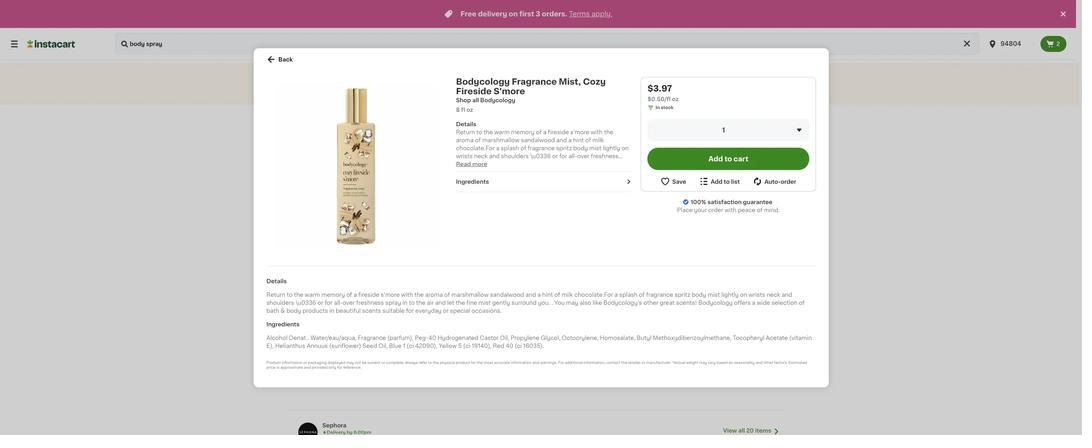 Task type: locate. For each thing, give the bounding box(es) containing it.
body down seasonality
[[743, 366, 754, 370]]

0 vertical spatial products
[[600, 177, 626, 183]]

back
[[278, 56, 293, 62]]

sandalwood for return to the warm memory of a fireside s'more with the aroma of marshmallow  sandalwood and a hint of milk chocolate.for a splash of fragrance  spritz body mist lightly on wrists  neck and shoulders \u0336 or for all-over freshness  spray in to the air and let the fine mist gently surround you. . you may also like bodycology's other great scents! bodycology offers a wide selection of bath & body products in beautiful scents suitable for everyday or special occasions.
[[490, 292, 524, 297]]

into the night fine fragrance mist image
[[608, 169, 660, 221]]

other up butyl
[[644, 300, 659, 305]]

0 horizontal spatial warm
[[305, 292, 320, 297]]

also inside return to the warm memory of a fireside s'more with the aroma of marshmallow  sandalwood and a hint of milk chocolate.for a splash of fragrance  spritz body mist lightly on wrists  neck and shoulders \u0336 or for all-over freshness  spray in to the air and let the fine mist gently surround you. . you may also like bodycology's other great scents! bodycology offers a wide selection of bath & body products in beautiful scents suitable for everyday or special occasions.
[[580, 300, 591, 305]]

0 horizontal spatial chocolate.for
[[456, 145, 495, 151]]

on inside return to the warm memory of a fireside s'more with the aroma of marshmallow  sandalwood and a hint of milk chocolate.for a splash of fragrance  spritz body mist lightly on wrists  neck and shoulders \u0336 or for all-over freshness  spray in to the air and let the fine mist gently surround you. . you may also like bodycology's other great scents! bodycology offers a wide selection of bath & body products in beautiful scents suitable for everyday or special occasions.
[[740, 292, 748, 297]]

bath for return to the warm memory of a fireside s'more with the aroma of marshmallow  sandalwood and a hint of milk chocolate.for a splash of fragrance  spritz body mist lightly on wrists  neck and shoulders \u0336 or for all-over freshness  spray in to the air and let the fine mist gently surround you. . you may also like bodycology's other great scents! bodycology offers a wide selection of bath & body products in beautiful scents suitable for everyday or special occasions.
[[266, 308, 279, 313]]

cozy for bodycology fragrance mist, cozy fireside s'more
[[437, 372, 448, 377]]

oz right fl
[[467, 107, 473, 112]]

bodycology fragrance mist, cozy fireside s'more image
[[273, 83, 439, 250], [420, 311, 472, 362]]

(ci down (parfum),
[[407, 343, 414, 348]]

1 item carousel region from the top
[[292, 166, 799, 272]]

0 horizontal spatial shoulders
[[266, 300, 294, 305]]

1 horizontal spatial (ci
[[463, 343, 471, 348]]

chat
[[654, 77, 667, 83]]

0 horizontal spatial bath
[[266, 308, 279, 313]]

s'more inside bodycology fragrance mist, cozy fireside s'more
[[438, 379, 454, 383]]

thousand inside a thousand wishes fine fragrance mist
[[366, 225, 388, 229]]

of
[[536, 129, 542, 135], [475, 137, 481, 143], [585, 137, 591, 143], [521, 145, 527, 151], [557, 177, 563, 183], [757, 207, 763, 213], [346, 292, 352, 297], [444, 292, 450, 297], [555, 292, 560, 297], [639, 292, 645, 297], [799, 300, 805, 305]]

all- down delivery by 5:55pm
[[334, 300, 343, 305]]

for
[[558, 360, 564, 364], [706, 372, 714, 377]]

bath inside 'return to the warm memory of a fireside s'more with the aroma of marshmallow  sandalwood and a hint of milk chocolate.for a splash of fragrance  spritz body mist lightly on wrists  neck and shoulders \u0336 or for all-over freshness spray in to the air and let the fine mist gently surround you. . you may also like bodycology's other great scents! bodycology offers a wide selection of bath & body products in beautiful scents suitable for everyday or special occasions.'
[[564, 177, 577, 183]]

for down cole at the bottom of the page
[[706, 372, 714, 377]]

1 horizontal spatial fragrance
[[646, 292, 673, 297]]

0 vertical spatial special
[[577, 185, 597, 191]]

great
[[562, 169, 576, 175], [660, 300, 675, 305]]

marshmallow for return to the warm memory of a fireside s'more with the aroma of marshmallow  sandalwood and a hint of milk chocolate.for a splash of fragrance  spritz body mist lightly on wrists  neck and shoulders \u0336 or for all-over freshness  spray in to the air and let the fine mist gently surround you. . you may also like bodycology's other great scents! bodycology offers a wide selection of bath & body products in beautiful scents suitable for everyday or special occasions.
[[452, 292, 489, 297]]

surround inside return to the warm memory of a fireside s'more with the aroma of marshmallow  sandalwood and a hint of milk chocolate.for a splash of fragrance  spritz body mist lightly on wrists  neck and shoulders \u0336 or for all-over freshness  spray in to the air and let the fine mist gently surround you. . you may also like bodycology's other great scents! bodycology offers a wide selection of bath & body products in beautiful scents suitable for everyday or special occasions.
[[512, 300, 537, 305]]

bodycology down refer
[[421, 366, 448, 370]]

strawberry snowflakes travel size fine fragrance mist image
[[295, 169, 346, 221]]

details
[[456, 121, 476, 127], [266, 278, 287, 284]]

2 fine from the left
[[361, 231, 371, 236]]

a thousand wishes travel size fine fragrance mist
[[424, 225, 467, 242]]

2 vertical spatial delivery
[[327, 430, 346, 435]]

special for return to the warm memory of a fireside s'more with the aroma of marshmallow  sandalwood and a hint of milk chocolate.for a splash of fragrance  spritz body mist lightly on wrists  neck and shoulders \u0336 or for all-over freshness spray in to the air and let the fine mist gently surround you. . you may also like bodycology's other great scents! bodycology offers a wide selection of bath & body products in beautiful scents suitable for everyday or special occasions.
[[577, 185, 597, 191]]

thousand inside a thousand wishes travel size fine fragrance mist
[[429, 225, 450, 229]]

occasions. for return to the warm memory of a fireside s'more with the aroma of marshmallow  sandalwood and a hint of milk chocolate.for a splash of fragrance  spritz body mist lightly on wrists  neck and shoulders \u0336 or for all-over freshness  spray in to the air and let the fine mist gently surround you. . you may also like bodycology's other great scents! bodycology offers a wide selection of bath & body products in beautiful scents suitable for everyday or special occasions.
[[472, 308, 502, 313]]

air for return to the warm memory of a fireside s'more with the aroma of marshmallow  sandalwood and a hint of milk chocolate.for a splash of fragrance  spritz body mist lightly on wrists  neck and shoulders \u0336 or for all-over freshness  spray in to the air and let the fine mist gently surround you. . you may also like bodycology's other great scents! bodycology offers a wide selection of bath & body products in beautiful scents suitable for everyday or special occasions.
[[427, 300, 434, 305]]

aroma inside 'return to the warm memory of a fireside s'more with the aroma of marshmallow  sandalwood and a hint of milk chocolate.for a splash of fragrance  spritz body mist lightly on wrists  neck and shoulders \u0336 or for all-over freshness spray in to the air and let the fine mist gently surround you. . you may also like bodycology's other great scents! bodycology offers a wide selection of bath & body products in beautiful scents suitable for everyday or special occasions.'
[[456, 137, 474, 143]]

luminous travel size fine fragrance mist image
[[734, 169, 785, 221]]

by left the 6:00pm
[[347, 430, 353, 435]]

scents! for return to the warm memory of a fireside s'more with the aroma of marshmallow  sandalwood and a hint of milk chocolate.for a splash of fragrance  spritz body mist lightly on wrists  neck and shoulders \u0336 or for all-over freshness  spray in to the air and let the fine mist gently surround you. . you may also like bodycology's other great scents! bodycology offers a wide selection of bath & body products in beautiful scents suitable for everyday or special occasions.
[[676, 300, 697, 305]]

0 vertical spatial s'more
[[571, 129, 590, 135]]

$0.50/fl
[[648, 96, 671, 102]]

\u0336 left in-store prices at the left bottom of page
[[296, 300, 316, 305]]

1 vertical spatial fragrance
[[646, 292, 673, 297]]

size
[[318, 231, 327, 236], [443, 231, 452, 236]]

cozy vanilla bourbon fine fragrance mist image
[[546, 169, 597, 221]]

0 horizontal spatial freshness
[[356, 300, 384, 305]]

with for return to the warm memory of a fireside s'more with the aroma of marshmallow  sandalwood and a hint of milk chocolate.for a splash of fragrance  spritz body mist lightly on wrists  neck and shoulders \u0336 or for all-over freshness  spray in to the air and let the fine mist gently surround you. . you may also like bodycology's other great scents! bodycology offers a wide selection of bath & body products in beautiful scents suitable for everyday or special occasions.
[[401, 292, 413, 297]]

limited time offer region
[[0, 0, 1059, 28]]

s'more down physical
[[438, 379, 454, 383]]

shop
[[456, 97, 471, 103]]

selection inside return to the warm memory of a fireside s'more with the aroma of marshmallow  sandalwood and a hint of milk chocolate.for a splash of fragrance  spritz body mist lightly on wrists  neck and shoulders \u0336 or for all-over freshness  spray in to the air and let the fine mist gently surround you. . you may also like bodycology's other great scents! bodycology offers a wide selection of bath & body products in beautiful scents suitable for everyday or special occasions.
[[772, 300, 798, 305]]

bodycology inside 'return to the warm memory of a fireside s'more with the aroma of marshmallow  sandalwood and a hint of milk chocolate.for a splash of fragrance  spritz body mist lightly on wrists  neck and shoulders \u0336 or for all-over freshness spray in to the air and let the fine mist gently surround you. . you may also like bodycology's other great scents! bodycology offers a wide selection of bath & body products in beautiful scents suitable for everyday or special occasions.'
[[456, 177, 490, 183]]

warm
[[494, 129, 510, 135], [305, 292, 320, 297]]

42090),
[[415, 343, 438, 348]]

for left "body
[[338, 113, 355, 124]]

2 size from the left
[[443, 231, 452, 236]]

delivery
[[478, 11, 508, 17]]

wide down bath & body works show all 20 items element
[[515, 177, 528, 183]]

beautiful inside 'return to the warm memory of a fireside s'more with the aroma of marshmallow  sandalwood and a hint of milk chocolate.for a splash of fragrance  spritz body mist lightly on wrists  neck and shoulders \u0336 or for all-over freshness spray in to the air and let the fine mist gently surround you. . you may also like bodycology's other great scents! bodycology offers a wide selection of bath & body products in beautiful scents suitable for everyday or special occasions.'
[[463, 185, 487, 191]]

2 delivery from the top
[[327, 289, 346, 294]]

oz inside $3.97 $0.50/fl oz
[[672, 96, 679, 102]]

suitable inside 'return to the warm memory of a fireside s'more with the aroma of marshmallow  sandalwood and a hint of milk chocolate.for a splash of fragrance  spritz body mist lightly on wrists  neck and shoulders \u0336 or for all-over freshness spray in to the air and let the fine mist gently surround you. . you may also like bodycology's other great scents! bodycology offers a wide selection of bath & body products in beautiful scents suitable for everyday or special occasions.'
[[509, 185, 532, 191]]

lightly inside return to the warm memory of a fireside s'more with the aroma of marshmallow  sandalwood and a hint of milk chocolate.for a splash of fragrance  spritz body mist lightly on wrists  neck and shoulders \u0336 or for all-over freshness  spray in to the air and let the fine mist gently surround you. . you may also like bodycology's other great scents! bodycology offers a wide selection of bath & body products in beautiful scents suitable for everyday or special occasions.
[[722, 292, 739, 297]]

mist, inside kenneth cole fragrance mist, for her
[[694, 372, 705, 377]]

you. up glycol, on the bottom of the page
[[538, 300, 550, 305]]

gently
[[563, 161, 581, 167], [492, 300, 510, 305]]

splash
[[501, 145, 519, 151], [620, 292, 638, 297]]

oil, up red
[[500, 335, 509, 340]]

occasions. for return to the warm memory of a fireside s'more with the aroma of marshmallow  sandalwood and a hint of milk chocolate.for a splash of fragrance  spritz body mist lightly on wrists  neck and shoulders \u0336 or for all-over freshness spray in to the air and let the fine mist gently surround you. . you may also like bodycology's other great scents! bodycology offers a wide selection of bath & body products in beautiful scents suitable for everyday or special occasions.
[[598, 185, 629, 191]]

1 vertical spatial 1
[[403, 343, 405, 348]]

beautiful down in-store prices at the left bottom of page
[[336, 308, 361, 313]]

1 vertical spatial hint
[[542, 292, 553, 297]]

gently for return to the warm memory of a fireside s'more with the aroma of marshmallow  sandalwood and a hint of milk chocolate.for a splash of fragrance  spritz body mist lightly on wrists  neck and shoulders \u0336 or for all-over freshness  spray in to the air and let the fine mist gently surround you. . you may also like bodycology's other great scents! bodycology offers a wide selection of bath & body products in beautiful scents suitable for everyday or special occasions.
[[492, 300, 510, 305]]

1 fine from the left
[[328, 231, 337, 236]]

hint for return to the warm memory of a fireside s'more with the aroma of marshmallow  sandalwood and a hint of milk chocolate.for a splash of fragrance  spritz body mist lightly on wrists  neck and shoulders \u0336 or for all-over freshness  spray in to the air and let the fine mist gently surround you. . you may also like bodycology's other great scents! bodycology offers a wide selection of bath & body products in beautiful scents suitable for everyday or special occasions.
[[542, 292, 553, 297]]

2 item carousel region from the top
[[292, 307, 799, 413]]

you. inside 'return to the warm memory of a fireside s'more with the aroma of marshmallow  sandalwood and a hint of milk chocolate.for a splash of fragrance  spritz body mist lightly on wrists  neck and shoulders \u0336 or for all-over freshness spray in to the air and let the fine mist gently surround you. . you may also like bodycology's other great scents! bodycology offers a wide selection of bath & body products in beautiful scents suitable for everyday or special occasions.'
[[609, 161, 621, 167]]

delivery down bath
[[327, 148, 346, 153]]

2 prices from the top
[[344, 296, 358, 301]]

factors.
[[774, 360, 788, 364]]

mist, inside bodycology fragrance mist, cherry blossom
[[359, 372, 370, 377]]

3 20 from the top
[[747, 428, 754, 434]]

alcohol
[[266, 335, 288, 340]]

1 vertical spatial 40
[[506, 343, 513, 348]]

scents inside 'return to the warm memory of a fireside s'more with the aroma of marshmallow  sandalwood and a hint of milk chocolate.for a splash of fragrance  spritz body mist lightly on wrists  neck and shoulders \u0336 or for all-over freshness spray in to the air and let the fine mist gently surround you. . you may also like bodycology's other great scents! bodycology offers a wide selection of bath & body products in beautiful scents suitable for everyday or special occasions.'
[[489, 185, 508, 191]]

1 inside field
[[723, 127, 725, 133]]

surround for return to the warm memory of a fireside s'more with the aroma of marshmallow  sandalwood and a hint of milk chocolate.for a splash of fragrance  spritz body mist lightly on wrists  neck and shoulders \u0336 or for all-over freshness  spray in to the air and let the fine mist gently surround you. . you may also like bodycology's other great scents! bodycology offers a wide selection of bath & body products in beautiful scents suitable for everyday or special occasions.
[[512, 300, 537, 305]]

view
[[724, 146, 738, 152], [724, 287, 738, 293], [724, 428, 738, 434]]

suitable for return to the warm memory of a fireside s'more with the aroma of marshmallow  sandalwood and a hint of milk chocolate.for a splash of fragrance  spritz body mist lightly on wrists  neck and shoulders \u0336 or for all-over freshness  spray in to the air and let the fine mist gently surround you. . you may also like bodycology's other great scents! bodycology offers a wide selection of bath & body products in beautiful scents suitable for everyday or special occasions.
[[383, 308, 405, 313]]

you up aeropostale blushing body mist image
[[555, 300, 565, 305]]

fireside up shop
[[456, 87, 492, 95]]

terms apply. link
[[569, 11, 613, 17]]

travel inside strawberry snowflakes travel size fine fragrance mist
[[304, 231, 316, 236]]

a thousand wishes fine fragrance mist
[[361, 225, 405, 236]]

1 vertical spatial offers
[[734, 300, 751, 305]]

0 vertical spatial great
[[562, 169, 576, 175]]

1 vertical spatial fireside
[[358, 292, 379, 297]]

like for return to the warm memory of a fireside s'more with the aroma of marshmallow  sandalwood and a hint of milk chocolate.for a splash of fragrance  spritz body mist lightly on wrists  neck and shoulders \u0336 or for all-over freshness spray in to the air and let the fine mist gently surround you. . you may also like bodycology's other great scents! bodycology offers a wide selection of bath & body products in beautiful scents suitable for everyday or special occasions.
[[494, 169, 504, 175]]

1 horizontal spatial details
[[456, 121, 476, 127]]

scents for return to the warm memory of a fireside s'more with the aroma of marshmallow  sandalwood and a hint of milk chocolate.for a splash of fragrance  spritz body mist lightly on wrists  neck and shoulders \u0336 or for all-over freshness spray in to the air and let the fine mist gently surround you. . you may also like bodycology's other great scents! bodycology offers a wide selection of bath & body products in beautiful scents suitable for everyday or special occasions.
[[489, 185, 508, 191]]

1 vertical spatial special
[[450, 308, 470, 313]]

1 size from the left
[[318, 231, 327, 236]]

price
[[266, 365, 276, 369]]

you. inside return to the warm memory of a fireside s'more with the aroma of marshmallow  sandalwood and a hint of milk chocolate.for a splash of fragrance  spritz body mist lightly on wrists  neck and shoulders \u0336 or for all-over freshness  spray in to the air and let the fine mist gently surround you. . you may also like bodycology's other great scents! bodycology offers a wide selection of bath & body products in beautiful scents suitable for everyday or special occasions.
[[538, 300, 550, 305]]

mist, inside bodycology fragrance mist, cozy fireside s'more shop all bodycology 8 fl oz
[[559, 77, 581, 86]]

1 horizontal spatial thousand
[[429, 225, 450, 229]]

or
[[552, 153, 558, 159], [570, 185, 575, 191], [318, 300, 323, 305], [443, 308, 449, 313], [303, 360, 307, 364], [382, 360, 385, 364], [642, 360, 646, 364]]

products
[[600, 177, 626, 183], [303, 308, 328, 313]]

2 vertical spatial view all 20 items
[[724, 428, 772, 434]]

neck
[[474, 153, 488, 159], [767, 292, 781, 297]]

1 by from the top
[[347, 148, 353, 153]]

ingredients down read more button
[[456, 179, 489, 184]]

with inside return to the warm memory of a fireside s'more with the aroma of marshmallow  sandalwood and a hint of milk chocolate.for a splash of fragrance  spritz body mist lightly on wrists  neck and shoulders \u0336 or for all-over freshness  spray in to the air and let the fine mist gently surround you. . you may also like bodycology's other great scents! bodycology offers a wide selection of bath & body products in beautiful scents suitable for everyday or special occasions.
[[401, 292, 413, 297]]

like inside return to the warm memory of a fireside s'more with the aroma of marshmallow  sandalwood and a hint of milk chocolate.for a splash of fragrance  spritz body mist lightly on wrists  neck and shoulders \u0336 or for all-over freshness  spray in to the air and let the fine mist gently surround you. . you may also like bodycology's other great scents! bodycology offers a wide selection of bath & body products in beautiful scents suitable for everyday or special occasions.
[[593, 300, 602, 305]]

you.
[[609, 161, 621, 167], [538, 300, 550, 305]]

aroma inside return to the warm memory of a fireside s'more with the aroma of marshmallow  sandalwood and a hint of milk chocolate.for a splash of fragrance  spritz body mist lightly on wrists  neck and shoulders \u0336 or for all-over freshness  spray in to the air and let the fine mist gently surround you. . you may also like bodycology's other great scents! bodycology offers a wide selection of bath & body products in beautiful scents suitable for everyday or special occasions.
[[425, 292, 443, 297]]

bodycology up bodycology
[[456, 77, 510, 86]]

1 horizontal spatial chocolate.for
[[575, 292, 613, 297]]

fragrance inside a thousand wishes travel size fine fragrance mist
[[429, 238, 452, 242]]

1 prices from the top
[[344, 155, 358, 159]]

1 wishes from the left
[[389, 225, 405, 229]]

2 in- from the top
[[325, 296, 331, 301]]

delivery
[[327, 148, 346, 153], [327, 289, 346, 294], [327, 430, 346, 435]]

s'more right 5:55pm
[[381, 292, 400, 297]]

methoxydibenzoylmethane,
[[653, 335, 732, 340]]

neck inside return to the warm memory of a fireside s'more with the aroma of marshmallow  sandalwood and a hint of milk chocolate.for a splash of fragrance  spritz body mist lightly on wrists  neck and shoulders \u0336 or for all-over freshness  spray in to the air and let the fine mist gently surround you. . you may also like bodycology's other great scents! bodycology offers a wide selection of bath & body products in beautiful scents suitable for everyday or special occasions.
[[767, 292, 781, 297]]

spray left the more
[[456, 161, 472, 167]]

other up fantasies
[[764, 360, 773, 364]]

offers
[[492, 177, 508, 183], [734, 300, 751, 305]]

beautiful down read more button
[[463, 185, 487, 191]]

1 vertical spatial bodycology fragrance mist, cozy fireside s'more image
[[420, 311, 472, 362]]

contact
[[607, 360, 621, 364]]

all- up ingredients 'button'
[[569, 153, 577, 159]]

2 vertical spatial by
[[347, 430, 353, 435]]

1 vertical spatial &
[[578, 177, 583, 183]]

(ci right 5
[[463, 343, 471, 348]]

octocrylene,
[[562, 335, 599, 340]]

milk for return to the warm memory of a fireside s'more with the aroma of marshmallow  sandalwood and a hint of milk chocolate.for a splash of fragrance  spritz body mist lightly on wrists  neck and shoulders \u0336 or for all-over freshness spray in to the air and let the fine mist gently surround you. . you may also like bodycology's other great scents! bodycology offers a wide selection of bath & body products in beautiful scents suitable for everyday or special occasions.
[[593, 137, 604, 143]]

1 a from the left
[[362, 225, 365, 229]]

0 horizontal spatial oz
[[467, 107, 473, 112]]

0 vertical spatial 20
[[747, 146, 754, 152]]

0 vertical spatial fireside
[[548, 129, 569, 135]]

spray inside return to the warm memory of a fireside s'more with the aroma of marshmallow  sandalwood and a hint of milk chocolate.for a splash of fragrance  spritz body mist lightly on wrists  neck and shoulders \u0336 or for all-over freshness  spray in to the air and let the fine mist gently surround you. . you may also like bodycology's other great scents! bodycology offers a wide selection of bath & body products in beautiful scents suitable for everyday or special occasions.
[[385, 300, 401, 305]]

ariana grande body mist, sweet like candy image
[[483, 311, 534, 362]]

s'more down details button
[[571, 129, 590, 135]]

1 vertical spatial surround
[[512, 300, 537, 305]]

1 vertical spatial occasions.
[[472, 308, 502, 313]]

bodycology fragrance mist, coconut hibiscus image
[[295, 311, 346, 362]]

chocolate.for inside 'return to the warm memory of a fireside s'more with the aroma of marshmallow  sandalwood and a hint of milk chocolate.for a splash of fragrance  spritz body mist lightly on wrists  neck and shoulders \u0336 or for all-over freshness spray in to the air and let the fine mist gently surround you. . you may also like bodycology's other great scents! bodycology offers a wide selection of bath & body products in beautiful scents suitable for everyday or special occasions.'
[[456, 145, 495, 151]]

0 horizontal spatial thousand
[[366, 225, 388, 229]]

1 vertical spatial sandalwood
[[490, 292, 524, 297]]

0 vertical spatial chocolate.for
[[456, 145, 495, 151]]

wrists inside return to the warm memory of a fireside s'more with the aroma of marshmallow  sandalwood and a hint of milk chocolate.for a splash of fragrance  spritz body mist lightly on wrists  neck and shoulders \u0336 or for all-over freshness  spray in to the air and let the fine mist gently surround you. . you may also like bodycology's other great scents! bodycology offers a wide selection of bath & body products in beautiful scents suitable for everyday or special occasions.
[[749, 292, 766, 297]]

by for 6:00pm
[[347, 430, 353, 435]]

selection for return to the warm memory of a fireside s'more with the aroma of marshmallow  sandalwood and a hint of milk chocolate.for a splash of fragrance  spritz body mist lightly on wrists  neck and shoulders \u0336 or for all-over freshness  spray in to the air and let the fine mist gently surround you. . you may also like bodycology's other great scents! bodycology offers a wide selection of bath & body products in beautiful scents suitable for everyday or special occasions.
[[772, 300, 798, 305]]

\u0336 for return to the warm memory of a fireside s'more with the aroma of marshmallow  sandalwood and a hint of milk chocolate.for a splash of fragrance  spritz body mist lightly on wrists  neck and shoulders \u0336 or for all-over freshness  spray in to the air and let the fine mist gently surround you. . you may also like bodycology's other great scents! bodycology offers a wide selection of bath & body products in beautiful scents suitable for everyday or special occasions.
[[296, 300, 316, 305]]

order
[[781, 179, 797, 184], [709, 207, 724, 213]]

beautiful for return to the warm memory of a fireside s'more with the aroma of marshmallow  sandalwood and a hint of milk chocolate.for a splash of fragrance  spritz body mist lightly on wrists  neck and shoulders \u0336 or for all-over freshness  spray in to the air and let the fine mist gently surround you. . you may also like bodycology's other great scents! bodycology offers a wide selection of bath & body products in beautiful scents suitable for everyday or special occasions.
[[336, 308, 361, 313]]

1 vertical spatial fine
[[467, 300, 477, 305]]

beautiful inside return to the warm memory of a fireside s'more with the aroma of marshmallow  sandalwood and a hint of milk chocolate.for a splash of fragrance  spritz body mist lightly on wrists  neck and shoulders \u0336 or for all-over freshness  spray in to the air and let the fine mist gently surround you. . you may also like bodycology's other great scents! bodycology offers a wide selection of bath & body products in beautiful scents suitable for everyday or special occasions.
[[336, 308, 361, 313]]

1 horizontal spatial freshness
[[591, 153, 619, 159]]

1 travel from the left
[[304, 231, 316, 236]]

0 vertical spatial delivery
[[327, 148, 346, 153]]

hint inside return to the warm memory of a fireside s'more with the aroma of marshmallow  sandalwood and a hint of milk chocolate.for a splash of fragrance  spritz body mist lightly on wrists  neck and shoulders \u0336 or for all-over freshness  spray in to the air and let the fine mist gently surround you. . you may also like bodycology's other great scents! bodycology offers a wide selection of bath & body products in beautiful scents suitable for everyday or special occasions.
[[542, 292, 553, 297]]

item carousel region
[[292, 166, 799, 272], [292, 307, 799, 413]]

1 vertical spatial bath
[[266, 308, 279, 313]]

in right read
[[473, 161, 478, 167]]

1 horizontal spatial suitable
[[509, 185, 532, 191]]

wishes for fine
[[451, 225, 467, 229]]

1 horizontal spatial ingredients
[[456, 179, 489, 184]]

0 vertical spatial splash
[[501, 145, 519, 151]]

2 view from the top
[[724, 287, 738, 293]]

offers for return to the warm memory of a fireside s'more with the aroma of marshmallow  sandalwood and a hint of milk chocolate.for a splash of fragrance  spritz body mist lightly on wrists  neck and shoulders \u0336 or for all-over freshness  spray in to the air and let the fine mist gently surround you. . you may also like bodycology's other great scents! bodycology offers a wide selection of bath & body products in beautiful scents suitable for everyday or special occasions.
[[734, 300, 751, 305]]

memory inside return to the warm memory of a fireside s'more with the aroma of marshmallow  sandalwood and a hint of milk chocolate.for a splash of fragrance  spritz body mist lightly on wrists  neck and shoulders \u0336 or for all-over freshness  spray in to the air and let the fine mist gently surround you. . you may also like bodycology's other great scents! bodycology offers a wide selection of bath & body products in beautiful scents suitable for everyday or special occasions.
[[321, 292, 345, 297]]

prices down 5:50pm
[[344, 155, 358, 159]]

bodycology for bodycology fragrance mist, cherry blossom
[[358, 366, 385, 370]]

s'more up bodycology
[[494, 87, 525, 95]]

3 delivery from the top
[[327, 430, 346, 435]]

0 vertical spatial oil,
[[500, 335, 509, 340]]

wide inside return to the warm memory of a fireside s'more with the aroma of marshmallow  sandalwood and a hint of milk chocolate.for a splash of fragrance  spritz body mist lightly on wrists  neck and shoulders \u0336 or for all-over freshness  spray in to the air and let the fine mist gently surround you. . you may also like bodycology's other great scents! bodycology offers a wide selection of bath & body products in beautiful scents suitable for everyday or special occasions.
[[757, 300, 770, 305]]

s'more
[[571, 129, 590, 135], [381, 292, 400, 297]]

add
[[709, 156, 723, 162], [711, 179, 723, 184]]

bodycology down read more button
[[456, 177, 490, 183]]

scents! inside 'return to the warm memory of a fireside s'more with the aroma of marshmallow  sandalwood and a hint of milk chocolate.for a splash of fragrance  spritz body mist lightly on wrists  neck and shoulders \u0336 or for all-over freshness spray in to the air and let the fine mist gently surround you. . you may also like bodycology's other great scents! bodycology offers a wide selection of bath & body products in beautiful scents suitable for everyday or special occasions.'
[[578, 169, 599, 175]]

0 vertical spatial sandalwood
[[521, 137, 555, 143]]

only
[[329, 365, 336, 369]]

return for return to the warm memory of a fireside s'more with the aroma of marshmallow  sandalwood and a hint of milk chocolate.for a splash of fragrance  spritz body mist lightly on wrists  neck and shoulders \u0336 or for all-over freshness  spray in to the air and let the fine mist gently surround you. . you may also like bodycology's other great scents! bodycology offers a wide selection of bath & body products in beautiful scents suitable for everyday or special occasions.
[[266, 292, 285, 297]]

\u0336 down bath & body works show all 20 items element
[[530, 153, 551, 159]]

information up the approximate
[[282, 360, 302, 364]]

peg-
[[415, 335, 429, 340]]

. for return to the warm memory of a fireside s'more with the aroma of marshmallow  sandalwood and a hint of milk chocolate.for a splash of fragrance  spritz body mist lightly on wrists  neck and shoulders \u0336 or for all-over freshness  spray in to the air and let the fine mist gently surround you. . you may also like bodycology's other great scents! bodycology offers a wide selection of bath & body products in beautiful scents suitable for everyday or special occasions.
[[552, 300, 553, 305]]

occasions. inside 'return to the warm memory of a fireside s'more with the aroma of marshmallow  sandalwood and a hint of milk chocolate.for a splash of fragrance  spritz body mist lightly on wrists  neck and shoulders \u0336 or for all-over freshness spray in to the air and let the fine mist gently surround you. . you may also like bodycology's other great scents! bodycology offers a wide selection of bath & body products in beautiful scents suitable for everyday or special occasions.'
[[598, 185, 629, 191]]

products for return to the warm memory of a fireside s'more with the aroma of marshmallow  sandalwood and a hint of milk chocolate.for a splash of fragrance  spritz body mist lightly on wrists  neck and shoulders \u0336 or for all-over freshness  spray in to the air and let the fine mist gently surround you. . you may also like bodycology's other great scents! bodycology offers a wide selection of bath & body products in beautiful scents suitable for everyday or special occasions.
[[303, 308, 328, 313]]

you down read
[[456, 169, 466, 175]]

memory for return to the warm memory of a fireside s'more with the aroma of marshmallow  sandalwood and a hint of milk chocolate.for a splash of fragrance  spritz body mist lightly on wrists  neck and shoulders \u0336 or for all-over freshness spray in to the air and let the fine mist gently surround you. . you may also like bodycology's other great scents! bodycology offers a wide selection of bath & body products in beautiful scents suitable for everyday or special occasions.
[[511, 129, 535, 135]]

oil,
[[500, 335, 509, 340], [379, 343, 388, 348]]

spray up bodycology fragrance mist, cherry blossom 'image' on the left of the page
[[385, 300, 401, 305]]

1 horizontal spatial air
[[498, 161, 505, 167]]

body up 5:50pm
[[343, 141, 359, 146]]

oil, left blue
[[379, 343, 388, 348]]

freshness
[[591, 153, 619, 159], [356, 300, 384, 305]]

. up into the night fine fragrance mist image
[[622, 161, 624, 167]]

fine for return to the warm memory of a fireside s'more with the aroma of marshmallow  sandalwood and a hint of milk chocolate.for a splash of fragrance  spritz body mist lightly on wrists  neck and shoulders \u0336 or for all-over freshness spray in to the air and let the fine mist gently surround you. . you may also like bodycology's other great scents! bodycology offers a wide selection of bath & body products in beautiful scents suitable for everyday or special occasions.
[[537, 161, 548, 167]]

0 horizontal spatial over
[[343, 300, 355, 305]]

\u0336 inside 'return to the warm memory of a fireside s'more with the aroma of marshmallow  sandalwood and a hint of milk chocolate.for a splash of fragrance  spritz body mist lightly on wrists  neck and shoulders \u0336 or for all-over freshness spray in to the air and let the fine mist gently surround you. . you may also like bodycology's other great scents! bodycology offers a wide selection of bath & body products in beautiful scents suitable for everyday or special occasions.'
[[530, 153, 551, 159]]

wishes down a thousand wishes travel size fine fragrance mist image
[[451, 225, 467, 229]]

0 horizontal spatial 1
[[403, 343, 405, 348]]

bodycology fragrance mist, cherry blossom
[[358, 366, 408, 377]]

. inside return to the warm memory of a fireside s'more with the aroma of marshmallow  sandalwood and a hint of milk chocolate.for a splash of fragrance  spritz body mist lightly on wrists  neck and shoulders \u0336 or for all-over freshness  spray in to the air and let the fine mist gently surround you. . you may also like bodycology's other great scents! bodycology offers a wide selection of bath & body products in beautiful scents suitable for everyday or special occasions.
[[552, 300, 553, 305]]

scents for return to the warm memory of a fireside s'more with the aroma of marshmallow  sandalwood and a hint of milk chocolate.for a splash of fragrance  spritz body mist lightly on wrists  neck and shoulders \u0336 or for all-over freshness  spray in to the air and let the fine mist gently surround you. . you may also like bodycology's other great scents! bodycology offers a wide selection of bath & body products in beautiful scents suitable for everyday or special occasions.
[[362, 308, 381, 313]]

1 vertical spatial gently
[[492, 300, 510, 305]]

bath for return to the warm memory of a fireside s'more with the aroma of marshmallow  sandalwood and a hint of milk chocolate.for a splash of fragrance  spritz body mist lightly on wrists  neck and shoulders \u0336 or for all-over freshness spray in to the air and let the fine mist gently surround you. . you may also like bodycology's other great scents! bodycology offers a wide selection of bath & body products in beautiful scents suitable for everyday or special occasions.
[[564, 177, 577, 183]]

bath & body works show all 20 items element
[[323, 139, 724, 147]]

a down 'best'
[[362, 225, 365, 229]]

bodycology inside bodycology fragrance mist, cherry blossom
[[358, 366, 385, 370]]

1 horizontal spatial spray
[[456, 161, 472, 167]]

thousand for size
[[429, 225, 450, 229]]

1 horizontal spatial everyday
[[542, 185, 568, 191]]

products inside return to the warm memory of a fireside s'more with the aroma of marshmallow  sandalwood and a hint of milk chocolate.for a splash of fragrance  spritz body mist lightly on wrists  neck and shoulders \u0336 or for all-over freshness  spray in to the air and let the fine mist gently surround you. . you may also like bodycology's other great scents! bodycology offers a wide selection of bath & body products in beautiful scents suitable for everyday or special occasions.
[[303, 308, 328, 313]]

s'more for bodycology fragrance mist, cozy fireside s'more shop all bodycology 8 fl oz
[[494, 87, 525, 95]]

6:00pm
[[354, 430, 372, 435]]

0 horizontal spatial other
[[545, 169, 560, 175]]

3 items from the top
[[756, 428, 772, 434]]

1 inside alcohol denat.. water/eau/aqua, fragrance (parfum), peg-40 hydrogenated castor oil, propylene glycol, octocrylene, homosalate, butyl methoxydibenzoylmethane, tocopheryl acetate (vitamin e), helianthus annuus (sunflower) seed oil, blue 1 (ci 42090), yellow 5 (ci 19140), red 40 (ci 16035).
[[403, 343, 405, 348]]

1 horizontal spatial lightly
[[722, 292, 739, 297]]

milk inside 'return to the warm memory of a fireside s'more with the aroma of marshmallow  sandalwood and a hint of milk chocolate.for a splash of fragrance  spritz body mist lightly on wrists  neck and shoulders \u0336 or for all-over freshness spray in to the air and let the fine mist gently surround you. . you may also like bodycology's other great scents! bodycology offers a wide selection of bath & body products in beautiful scents suitable for everyday or special occasions.'
[[593, 137, 604, 143]]

complete.
[[386, 360, 404, 364]]

air inside 'return to the warm memory of a fireside s'more with the aroma of marshmallow  sandalwood and a hint of milk chocolate.for a splash of fragrance  spritz body mist lightly on wrists  neck and shoulders \u0336 or for all-over freshness spray in to the air and let the fine mist gently surround you. . you may also like bodycology's other great scents! bodycology offers a wide selection of bath & body products in beautiful scents suitable for everyday or special occasions.'
[[498, 161, 505, 167]]

by left 5:50pm
[[347, 148, 353, 153]]

may
[[468, 169, 480, 175], [566, 300, 579, 305], [346, 360, 354, 364], [700, 360, 707, 364]]

bodycology inside bodycology fragrance mist, cozy fireside s'more shop all bodycology 8 fl oz
[[456, 77, 510, 86]]

3 view all 20 items from the top
[[724, 428, 772, 434]]

0 vertical spatial store
[[331, 155, 343, 159]]

may up aeropostale blushing body mist image
[[566, 300, 579, 305]]

in- down delivery by 5:55pm
[[325, 296, 331, 301]]

1 vertical spatial like
[[593, 300, 602, 305]]

bodycology down current
[[358, 366, 385, 370]]

delivery by 5:55pm
[[327, 289, 371, 294]]

add to list
[[711, 179, 740, 184]]

scents inside return to the warm memory of a fireside s'more with the aroma of marshmallow  sandalwood and a hint of milk chocolate.for a splash of fragrance  spritz body mist lightly on wrists  neck and shoulders \u0336 or for all-over freshness  spray in to the air and let the fine mist gently surround you. . you may also like bodycology's other great scents! bodycology offers a wide selection of bath & body products in beautiful scents suitable for everyday or special occasions.
[[362, 308, 381, 313]]

bodycology's up ingredients 'button'
[[505, 169, 544, 175]]

travel down a thousand wishes travel size fine fragrance mist image
[[429, 231, 442, 236]]

0 vertical spatial let
[[518, 161, 525, 167]]

let up hydrogenated
[[447, 300, 454, 305]]

1 horizontal spatial surround
[[582, 161, 607, 167]]

wide for return to the warm memory of a fireside s'more with the aroma of marshmallow  sandalwood and a hint of milk chocolate.for a splash of fragrance  spritz body mist lightly on wrists  neck and shoulders \u0336 or for all-over freshness  spray in to the air and let the fine mist gently surround you. . you may also like bodycology's other great scents! bodycology offers a wide selection of bath & body products in beautiful scents suitable for everyday or special occasions.
[[757, 300, 770, 305]]

splash for return to the warm memory of a fireside s'more with the aroma of marshmallow  sandalwood and a hint of milk chocolate.for a splash of fragrance  spritz body mist lightly on wrists  neck and shoulders \u0336 or for all-over freshness spray in to the air and let the fine mist gently surround you. . you may also like bodycology's other great scents! bodycology offers a wide selection of bath & body products in beautiful scents suitable for everyday or special occasions.
[[501, 145, 519, 151]]

1 vertical spatial s'more
[[438, 379, 454, 383]]

aeropostale blushing body mist
[[548, 366, 595, 377]]

memory for return to the warm memory of a fireside s'more with the aroma of marshmallow  sandalwood and a hint of milk chocolate.for a splash of fragrance  spritz body mist lightly on wrists  neck and shoulders \u0336 or for all-over freshness  spray in to the air and let the fine mist gently surround you. . you may also like bodycology's other great scents! bodycology offers a wide selection of bath & body products in beautiful scents suitable for everyday or special occasions.
[[321, 292, 345, 297]]

item carousel region containing strawberry snowflakes travel size fine fragrance mist
[[292, 166, 799, 272]]

store down bath
[[331, 155, 343, 159]]

0 vertical spatial offers
[[492, 177, 508, 183]]

& inside 'return to the warm memory of a fireside s'more with the aroma of marshmallow  sandalwood and a hint of milk chocolate.for a splash of fragrance  spritz body mist lightly on wrists  neck and shoulders \u0336 or for all-over freshness spray in to the air and let the fine mist gently surround you. . you may also like bodycology's other great scents! bodycology offers a wide selection of bath & body products in beautiful scents suitable for everyday or special occasions.'
[[578, 177, 583, 183]]

you inside return to the warm memory of a fireside s'more with the aroma of marshmallow  sandalwood and a hint of milk chocolate.for a splash of fragrance  spritz body mist lightly on wrists  neck and shoulders \u0336 or for all-over freshness  spray in to the air and let the fine mist gently surround you. . you may also like bodycology's other great scents! bodycology offers a wide selection of bath & body products in beautiful scents suitable for everyday or special occasions.
[[555, 300, 565, 305]]

2 horizontal spatial with
[[725, 207, 737, 213]]

8
[[456, 107, 460, 112]]

let inside return to the warm memory of a fireside s'more with the aroma of marshmallow  sandalwood and a hint of milk chocolate.for a splash of fragrance  spritz body mist lightly on wrists  neck and shoulders \u0336 or for all-over freshness  spray in to the air and let the fine mist gently surround you. . you may also like bodycology's other great scents! bodycology offers a wide selection of bath & body products in beautiful scents suitable for everyday or special occasions.
[[447, 300, 454, 305]]

mist inside a thousand wishes fine fragrance mist
[[395, 231, 405, 236]]

air right the more
[[498, 161, 505, 167]]

fireside down product
[[449, 372, 467, 377]]

over for return to the warm memory of a fireside s'more with the aroma of marshmallow  sandalwood and a hint of milk chocolate.for a splash of fragrance  spritz body mist lightly on wrists  neck and shoulders \u0336 or for all-over freshness spray in to the air and let the fine mist gently surround you. . you may also like bodycology's other great scents! bodycology offers a wide selection of bath & body products in beautiful scents suitable for everyday or special occasions.
[[577, 153, 590, 159]]

1 vertical spatial order
[[709, 207, 724, 213]]

2 information from the left
[[511, 360, 532, 364]]

spray for return to the warm memory of a fireside s'more with the aroma of marshmallow  sandalwood and a hint of milk chocolate.for a splash of fragrance  spritz body mist lightly on wrists  neck and shoulders \u0336 or for all-over freshness spray in to the air and let the fine mist gently surround you. . you may also like bodycology's other great scents! bodycology offers a wide selection of bath & body products in beautiful scents suitable for everyday or special occasions.
[[456, 161, 472, 167]]

in down in-store prices at the left bottom of page
[[329, 308, 334, 313]]

all-
[[569, 153, 577, 159], [334, 300, 343, 305]]

neck for return to the warm memory of a fireside s'more with the aroma of marshmallow  sandalwood and a hint of milk chocolate.for a splash of fragrance  spritz body mist lightly on wrists  neck and shoulders \u0336 or for all-over freshness spray in to the air and let the fine mist gently surround you. . you may also like bodycology's other great scents! bodycology offers a wide selection of bath & body products in beautiful scents suitable for everyday or special occasions.
[[474, 153, 488, 159]]

2 20 from the top
[[747, 287, 754, 293]]

body down aeropostale at bottom right
[[560, 372, 572, 377]]

store down delivery by 5:55pm
[[331, 296, 343, 301]]

fragrance
[[512, 77, 557, 86], [372, 231, 394, 236], [304, 238, 326, 242], [429, 238, 452, 242], [358, 335, 386, 340], [323, 366, 345, 370], [386, 366, 408, 370], [449, 366, 471, 370], [671, 372, 693, 377], [735, 372, 757, 377]]

0 horizontal spatial you.
[[538, 300, 550, 305]]

strawberry snowflakes fine fragrance mist image
[[671, 169, 723, 221]]

delivery by 6:00pm
[[327, 430, 372, 435]]

marshmallow for return to the warm memory of a fireside s'more with the aroma of marshmallow  sandalwood and a hint of milk chocolate.for a splash of fragrance  spritz body mist lightly on wrists  neck and shoulders \u0336 or for all-over freshness spray in to the air and let the fine mist gently surround you. . you may also like bodycology's other great scents! bodycology offers a wide selection of bath & body products in beautiful scents suitable for everyday or special occasions.
[[482, 137, 520, 143]]

also up octocrylene,
[[580, 300, 591, 305]]

for up aeropostale at bottom right
[[558, 360, 564, 364]]

wide up body fantasies fragrance body spray, vanilla image
[[757, 300, 770, 305]]

ingredients inside 'button'
[[456, 179, 489, 184]]

bodycology's for return to the warm memory of a fireside s'more with the aroma of marshmallow  sandalwood and a hint of milk chocolate.for a splash of fragrance  spritz body mist lightly on wrists  neck and shoulders \u0336 or for all-over freshness spray in to the air and let the fine mist gently surround you. . you may also like bodycology's other great scents! bodycology offers a wide selection of bath & body products in beautiful scents suitable for everyday or special occasions.
[[505, 169, 544, 175]]

bodycology
[[456, 77, 510, 86], [456, 177, 490, 183], [699, 300, 733, 305], [295, 366, 322, 370], [358, 366, 385, 370], [421, 366, 448, 370]]

1 horizontal spatial you
[[555, 300, 565, 305]]

2 vertical spatial other
[[764, 360, 773, 364]]

0 horizontal spatial with
[[401, 292, 413, 297]]

kenneth cole fragrance mist, for her image
[[671, 311, 723, 362]]

.
[[622, 161, 624, 167], [552, 300, 553, 305]]

wide for return to the warm memory of a fireside s'more with the aroma of marshmallow  sandalwood and a hint of milk chocolate.for a splash of fragrance  spritz body mist lightly on wrists  neck and shoulders \u0336 or for all-over freshness spray in to the air and let the fine mist gently surround you. . you may also like bodycology's other great scents! bodycology offers a wide selection of bath & body products in beautiful scents suitable for everyday or special occasions.
[[515, 177, 528, 183]]

add left list
[[711, 179, 723, 184]]

size inside a thousand wishes travel size fine fragrance mist
[[443, 231, 452, 236]]

0 horizontal spatial fine
[[467, 300, 477, 305]]

warm for return to the warm memory of a fireside s'more with the aroma of marshmallow  sandalwood and a hint of milk chocolate.for a splash of fragrance  spritz body mist lightly on wrists  neck and shoulders \u0336 or for all-over freshness  spray in to the air and let the fine mist gently surround you. . you may also like bodycology's other great scents! bodycology offers a wide selection of bath & body products in beautiful scents suitable for everyday or special occasions.
[[305, 292, 320, 297]]

wide
[[515, 177, 528, 183], [757, 300, 770, 305]]

for down delivery by 5:55pm
[[325, 300, 333, 305]]

in-
[[325, 155, 331, 159], [325, 296, 331, 301]]

mist, down cole at the bottom of the page
[[694, 372, 705, 377]]

return for return to the warm memory of a fireside s'more with the aroma of marshmallow  sandalwood and a hint of milk chocolate.for a splash of fragrance  spritz body mist lightly on wrists  neck and shoulders \u0336 or for all-over freshness spray in to the air and let the fine mist gently surround you. . you may also like bodycology's other great scents! bodycology offers a wide selection of bath & body products in beautiful scents suitable for everyday or special occasions.
[[456, 129, 475, 135]]

a
[[543, 129, 547, 135], [569, 137, 572, 143], [496, 145, 500, 151], [510, 177, 513, 183], [354, 292, 357, 297], [538, 292, 541, 297], [615, 292, 618, 297], [752, 300, 756, 305]]

mist, right local on the top of page
[[559, 77, 581, 86]]

1 horizontal spatial cozy
[[583, 77, 606, 86]]

1 vertical spatial add
[[711, 179, 723, 184]]

surround up the propylene
[[512, 300, 537, 305]]

air up peg-
[[427, 300, 434, 305]]

3 by from the top
[[347, 430, 353, 435]]

& inside bath & body works delivery by 5:50pm in-store prices
[[337, 141, 342, 146]]

fireside down details button
[[548, 129, 569, 135]]

for right product
[[471, 360, 476, 364]]

mist, inside bodycology fragrance mist, cozy fireside s'more
[[425, 372, 436, 377]]

1 vertical spatial all-
[[334, 300, 343, 305]]

for up ingredients 'button'
[[560, 153, 567, 159]]

bodycology up kenneth cole fragrance mist, for her image
[[699, 300, 733, 305]]

cart
[[734, 156, 749, 162]]

prices inside bath & body works delivery by 5:50pm in-store prices
[[344, 155, 358, 159]]

1 horizontal spatial beautiful
[[463, 185, 487, 191]]

everyday
[[542, 185, 568, 191], [415, 308, 442, 313]]

bodycology's inside return to the warm memory of a fireside s'more with the aroma of marshmallow  sandalwood and a hint of milk chocolate.for a splash of fragrance  spritz body mist lightly on wrists  neck and shoulders \u0336 or for all-over freshness  spray in to the air and let the fine mist gently surround you. . you may also like bodycology's other great scents! bodycology offers a wide selection of bath & body products in beautiful scents suitable for everyday or special occasions.
[[604, 300, 642, 305]]

$3.97
[[648, 84, 672, 92]]

information
[[282, 360, 302, 364], [511, 360, 532, 364]]

mist, inside bodycology fragrance mist, coconut hibiscus
[[295, 372, 305, 377]]

mist, down be
[[359, 372, 370, 377]]

1 in- from the top
[[325, 155, 331, 159]]

a inside a thousand wishes travel size fine fragrance mist
[[424, 225, 427, 229]]

peace
[[738, 207, 756, 213]]

bodycology fragrance mist, cozy fireside s'more image inside button
[[420, 311, 472, 362]]

save button
[[661, 176, 686, 186]]

prices down delivery by 5:55pm
[[344, 296, 358, 301]]

& for return to the warm memory of a fireside s'more with the aroma of marshmallow  sandalwood and a hint of milk chocolate.for a splash of fragrance  spritz body mist lightly on wrists  neck and shoulders \u0336 or for all-over freshness  spray in to the air and let the fine mist gently surround you. . you may also like bodycology's other great scents! bodycology offers a wide selection of bath & body products in beautiful scents suitable for everyday or special occasions.
[[281, 308, 285, 313]]

gently up cozy vanilla bourbon fine fragrance mist image
[[563, 161, 581, 167]]

1 store from the top
[[331, 155, 343, 159]]

reference.
[[343, 365, 362, 369]]

1 (ci from the left
[[407, 343, 414, 348]]

bodycology inside bodycology fragrance mist, coconut hibiscus
[[295, 366, 322, 370]]

1 view from the top
[[724, 146, 738, 152]]

2 travel from the left
[[429, 231, 442, 236]]

1 horizontal spatial \u0336
[[530, 153, 551, 159]]

let for return to the warm memory of a fireside s'more with the aroma of marshmallow  sandalwood and a hint of milk chocolate.for a splash of fragrance  spritz body mist lightly on wrists  neck and shoulders \u0336 or for all-over freshness spray in to the air and let the fine mist gently surround you. . you may also like bodycology's other great scents! bodycology offers a wide selection of bath & body products in beautiful scents suitable for everyday or special occasions.
[[518, 161, 525, 167]]

hint inside 'return to the warm memory of a fireside s'more with the aroma of marshmallow  sandalwood and a hint of milk chocolate.for a splash of fragrance  spritz body mist lightly on wrists  neck and shoulders \u0336 or for all-over freshness spray in to the air and let the fine mist gently surround you. . you may also like bodycology's other great scents! bodycology offers a wide selection of bath & body products in beautiful scents suitable for everyday or special occasions.'
[[573, 137, 584, 143]]

lightly for return to the warm memory of a fireside s'more with the aroma of marshmallow  sandalwood and a hint of milk chocolate.for a splash of fragrance  spritz body mist lightly on wrists  neck and shoulders \u0336 or for all-over freshness  spray in to the air and let the fine mist gently surround you. . you may also like bodycology's other great scents! bodycology offers a wide selection of bath & body products in beautiful scents suitable for everyday or special occasions.
[[722, 292, 739, 297]]

scents! inside return to the warm memory of a fireside s'more with the aroma of marshmallow  sandalwood and a hint of milk chocolate.for a splash of fragrance  spritz body mist lightly on wrists  neck and shoulders \u0336 or for all-over freshness  spray in to the air and let the fine mist gently surround you. . you may also like bodycology's other great scents! bodycology offers a wide selection of bath & body products in beautiful scents suitable for everyday or special occasions.
[[676, 300, 697, 305]]

1 vertical spatial bodycology's
[[604, 300, 642, 305]]

2 vertical spatial 20
[[747, 428, 754, 434]]

1 horizontal spatial like
[[593, 300, 602, 305]]

5:50pm
[[354, 148, 371, 153]]

return
[[456, 129, 475, 135], [266, 292, 285, 297]]

a thousand wishes travel size fine fragrance mist image
[[420, 169, 472, 221]]

also for return to the warm memory of a fireside s'more with the aroma of marshmallow  sandalwood and a hint of milk chocolate.for a splash of fragrance  spritz body mist lightly on wrists  neck and shoulders \u0336 or for all-over freshness  spray in to the air and let the fine mist gently surround you. . you may also like bodycology's other great scents! bodycology offers a wide selection of bath & body products in beautiful scents suitable for everyday or special occasions.
[[580, 300, 591, 305]]

mist, for bodycology fragrance mist, coconut hibiscus
[[295, 372, 305, 377]]

1 20 from the top
[[747, 146, 754, 152]]

0 vertical spatial surround
[[582, 161, 607, 167]]

add up add to list button
[[709, 156, 723, 162]]

0 vertical spatial over
[[577, 153, 590, 159]]

other inside return to the warm memory of a fireside s'more with the aroma of marshmallow  sandalwood and a hint of milk chocolate.for a splash of fragrance  spritz body mist lightly on wrists  neck and shoulders \u0336 or for all-over freshness  spray in to the air and let the fine mist gently surround you. . you may also like bodycology's other great scents! bodycology offers a wide selection of bath & body products in beautiful scents suitable for everyday or special occasions.
[[644, 300, 659, 305]]

add to cart button
[[648, 148, 810, 170]]

3 fine from the left
[[453, 231, 463, 236]]

(ci down the propylene
[[515, 343, 522, 348]]

0 horizontal spatial spray
[[385, 300, 401, 305]]

fine inside 'return to the warm memory of a fireside s'more with the aroma of marshmallow  sandalwood and a hint of milk chocolate.for a splash of fragrance  spritz body mist lightly on wrists  neck and shoulders \u0336 or for all-over freshness spray in to the air and let the fine mist gently surround you. . you may also like bodycology's other great scents! bodycology offers a wide selection of bath & body products in beautiful scents suitable for everyday or special occasions.'
[[537, 161, 548, 167]]

body fantasies fragrance body spray, vanilla image
[[734, 311, 785, 362]]

bodycology inside return to the warm memory of a fireside s'more with the aroma of marshmallow  sandalwood and a hint of milk chocolate.for a splash of fragrance  spritz body mist lightly on wrists  neck and shoulders \u0336 or for all-over freshness  spray in to the air and let the fine mist gently surround you. . you may also like bodycology's other great scents! bodycology offers a wide selection of bath & body products in beautiful scents suitable for everyday or special occasions.
[[699, 300, 733, 305]]

by for 5:55pm
[[347, 289, 353, 294]]

delivery inside bath & body works delivery by 5:50pm in-store prices
[[327, 148, 346, 153]]

the
[[484, 129, 493, 135], [604, 129, 614, 135], [487, 161, 496, 167], [527, 161, 536, 167], [294, 292, 303, 297], [415, 292, 424, 297], [416, 300, 426, 305], [456, 300, 465, 305], [433, 360, 439, 364], [477, 360, 483, 364], [622, 360, 627, 364]]

. for return to the warm memory of a fireside s'more with the aroma of marshmallow  sandalwood and a hint of milk chocolate.for a splash of fragrance  spritz body mist lightly on wrists  neck and shoulders \u0336 or for all-over freshness spray in to the air and let the fine mist gently surround you. . you may also like bodycology's other great scents! bodycology offers a wide selection of bath & body products in beautiful scents suitable for everyday or special occasions.
[[622, 161, 624, 167]]

thousand for fragrance
[[366, 225, 388, 229]]

order inside button
[[781, 179, 797, 184]]

milk for return to the warm memory of a fireside s'more with the aroma of marshmallow  sandalwood and a hint of milk chocolate.for a splash of fragrance  spritz body mist lightly on wrists  neck and shoulders \u0336 or for all-over freshness  spray in to the air and let the fine mist gently surround you. . you may also like bodycology's other great scents! bodycology offers a wide selection of bath & body products in beautiful scents suitable for everyday or special occasions.
[[562, 292, 573, 297]]

& inside return to the warm memory of a fireside s'more with the aroma of marshmallow  sandalwood and a hint of milk chocolate.for a splash of fragrance  spritz body mist lightly on wrists  neck and shoulders \u0336 or for all-over freshness  spray in to the air and let the fine mist gently surround you. . you may also like bodycology's other great scents! bodycology offers a wide selection of bath & body products in beautiful scents suitable for everyday or special occasions.
[[281, 308, 285, 313]]

surround up cozy vanilla bourbon fine fragrance mist image
[[582, 161, 607, 167]]

2 by from the top
[[347, 289, 353, 294]]

spray
[[456, 161, 472, 167], [385, 300, 401, 305]]

s'more inside bodycology fragrance mist, cozy fireside s'more shop all bodycology 8 fl oz
[[494, 87, 525, 95]]

let down bath & body works show all 20 items element
[[518, 161, 525, 167]]

bodycology up coconut
[[295, 366, 322, 370]]

by
[[347, 148, 353, 153], [347, 289, 353, 294], [347, 430, 353, 435]]

1 horizontal spatial great
[[660, 300, 675, 305]]

0 horizontal spatial scents
[[362, 308, 381, 313]]

body
[[574, 145, 588, 151], [584, 177, 599, 183], [692, 292, 707, 297], [287, 308, 301, 313]]

1 vertical spatial air
[[427, 300, 434, 305]]

special
[[577, 185, 597, 191], [450, 308, 470, 313]]

also inside 'return to the warm memory of a fireside s'more with the aroma of marshmallow  sandalwood and a hint of milk chocolate.for a splash of fragrance  spritz body mist lightly on wrists  neck and shoulders \u0336 or for all-over freshness spray in to the air and let the fine mist gently surround you. . you may also like bodycology's other great scents! bodycology offers a wide selection of bath & body products in beautiful scents suitable for everyday or special occasions.'
[[481, 169, 493, 175]]

1 horizontal spatial a
[[424, 225, 427, 229]]

3 (ci from the left
[[515, 343, 522, 348]]

memory left 5:55pm
[[321, 292, 345, 297]]

sandalwood for return to the warm memory of a fireside s'more with the aroma of marshmallow  sandalwood and a hint of milk chocolate.for a splash of fragrance  spritz body mist lightly on wrists  neck and shoulders \u0336 or for all-over freshness spray in to the air and let the fine mist gently surround you. . you may also like bodycology's other great scents! bodycology offers a wide selection of bath & body products in beautiful scents suitable for everyday or special occasions.
[[521, 137, 555, 143]]

other inside product information or packaging displayed may not be current or complete. always refer to the physical product for the most accurate information and warnings. for additional information, contact the retailer or manufacturer. *actual weight may vary based on seasonality and other factors. estimated price is approximate and provided only for reference.
[[764, 360, 773, 364]]

store inside bath & body works delivery by 5:50pm in-store prices
[[331, 155, 343, 159]]

freshness for return to the warm memory of a fireside s'more with the aroma of marshmallow  sandalwood and a hint of milk chocolate.for a splash of fragrance  spritz body mist lightly on wrists  neck and shoulders \u0336 or for all-over freshness spray in to the air and let the fine mist gently surround you. . you may also like bodycology's other great scents! bodycology offers a wide selection of bath & body products in beautiful scents suitable for everyday or special occasions.
[[591, 153, 619, 159]]

fine up hydrogenated
[[467, 300, 477, 305]]

kenneth cole fragrance mist, for her
[[671, 366, 723, 377]]

1 vertical spatial great
[[660, 300, 675, 305]]

travel down the strawberry
[[304, 231, 316, 236]]

0 vertical spatial add
[[709, 156, 723, 162]]

other up ingredients 'button'
[[545, 169, 560, 175]]

shoulders inside return to the warm memory of a fireside s'more with the aroma of marshmallow  sandalwood and a hint of milk chocolate.for a splash of fragrance  spritz body mist lightly on wrists  neck and shoulders \u0336 or for all-over freshness  spray in to the air and let the fine mist gently surround you. . you may also like bodycology's other great scents! bodycology offers a wide selection of bath & body products in beautiful scents suitable for everyday or special occasions.
[[266, 300, 294, 305]]

1 vertical spatial wrists
[[749, 292, 766, 297]]

fireside
[[548, 129, 569, 135], [358, 292, 379, 297]]

1 up add to cart button
[[723, 127, 725, 133]]

you inside 'return to the warm memory of a fireside s'more with the aroma of marshmallow  sandalwood and a hint of milk chocolate.for a splash of fragrance  spritz body mist lightly on wrists  neck and shoulders \u0336 or for all-over freshness spray in to the air and let the fine mist gently surround you. . you may also like bodycology's other great scents! bodycology offers a wide selection of bath & body products in beautiful scents suitable for everyday or special occasions.'
[[456, 169, 466, 175]]

1 horizontal spatial return
[[456, 129, 475, 135]]

neck inside 'return to the warm memory of a fireside s'more with the aroma of marshmallow  sandalwood and a hint of milk chocolate.for a splash of fragrance  spritz body mist lightly on wrists  neck and shoulders \u0336 or for all-over freshness spray in to the air and let the fine mist gently surround you. . you may also like bodycology's other great scents! bodycology offers a wide selection of bath & body products in beautiful scents suitable for everyday or special occasions.'
[[474, 153, 488, 159]]

2 thousand from the left
[[429, 225, 450, 229]]

great for return to the warm memory of a fireside s'more with the aroma of marshmallow  sandalwood and a hint of milk chocolate.for a splash of fragrance  spritz body mist lightly on wrists  neck and shoulders \u0336 or for all-over freshness  spray in to the air and let the fine mist gently surround you. . you may also like bodycology's other great scents! bodycology offers a wide selection of bath & body products in beautiful scents suitable for everyday or special occasions.
[[660, 300, 675, 305]]

mist, for bodycology fragrance mist, cherry blossom
[[359, 372, 370, 377]]

a inside a thousand wishes fine fragrance mist
[[362, 225, 365, 229]]

splash inside return to the warm memory of a fireside s'more with the aroma of marshmallow  sandalwood and a hint of milk chocolate.for a splash of fragrance  spritz body mist lightly on wrists  neck and shoulders \u0336 or for all-over freshness  spray in to the air and let the fine mist gently surround you. . you may also like bodycology's other great scents! bodycology offers a wide selection of bath & body products in beautiful scents suitable for everyday or special occasions.
[[620, 292, 638, 297]]

offers inside return to the warm memory of a fireside s'more with the aroma of marshmallow  sandalwood and a hint of milk chocolate.for a splash of fragrance  spritz body mist lightly on wrists  neck and shoulders \u0336 or for all-over freshness  spray in to the air and let the fine mist gently surround you. . you may also like bodycology's other great scents! bodycology offers a wide selection of bath & body products in beautiful scents suitable for everyday or special occasions.
[[734, 300, 751, 305]]

1 thousand from the left
[[366, 225, 388, 229]]

"body
[[358, 113, 395, 124]]

gently up ariana grande body mist, sweet like candy image
[[492, 300, 510, 305]]

1 delivery from the top
[[327, 148, 346, 153]]

1 vertical spatial spray
[[385, 300, 401, 305]]

1 vertical spatial store
[[331, 296, 343, 301]]

aeropostale blushing body mist image
[[546, 311, 597, 362]]

additional
[[565, 360, 583, 364]]

0 vertical spatial in-
[[325, 155, 331, 159]]

fireside for bodycology fragrance mist, cozy fireside s'more
[[449, 372, 467, 377]]

over inside 'return to the warm memory of a fireside s'more with the aroma of marshmallow  sandalwood and a hint of milk chocolate.for a splash of fragrance  spritz body mist lightly on wrists  neck and shoulders \u0336 or for all-over freshness spray in to the air and let the fine mist gently surround you. . you may also like bodycology's other great scents! bodycology offers a wide selection of bath & body products in beautiful scents suitable for everyday or special occasions.'
[[577, 153, 590, 159]]

marshmallow inside 'return to the warm memory of a fireside s'more with the aroma of marshmallow  sandalwood and a hint of milk chocolate.for a splash of fragrance  spritz body mist lightly on wrists  neck and shoulders \u0336 or for all-over freshness spray in to the air and let the fine mist gently surround you. . you may also like bodycology's other great scents! bodycology offers a wide selection of bath & body products in beautiful scents suitable for everyday or special occasions.'
[[482, 137, 520, 143]]

results for "body spray"
[[289, 113, 439, 124]]

a down a thousand wishes travel size fine fragrance mist image
[[424, 225, 427, 229]]

return inside return to the warm memory of a fireside s'more with the aroma of marshmallow  sandalwood and a hint of milk chocolate.for a splash of fragrance  spritz body mist lightly on wrists  neck and shoulders \u0336 or for all-over freshness  spray in to the air and let the fine mist gently surround you. . you may also like bodycology's other great scents! bodycology offers a wide selection of bath & body products in beautiful scents suitable for everyday or special occasions.
[[266, 292, 285, 297]]

. up glycol, on the bottom of the page
[[552, 300, 553, 305]]

shoulders up alcohol
[[266, 300, 294, 305]]

in up (parfum),
[[403, 300, 408, 305]]

shoulders down bath & body works show all 20 items element
[[501, 153, 529, 159]]

0 vertical spatial prices
[[344, 155, 358, 159]]

0 vertical spatial air
[[498, 161, 505, 167]]

0 vertical spatial lightly
[[603, 145, 620, 151]]

2 wishes from the left
[[451, 225, 467, 229]]

strawberry pound cake fine fragrance mist image
[[483, 169, 534, 221]]

0 vertical spatial selection
[[529, 177, 555, 183]]

delivery up in-store prices at the left bottom of page
[[327, 289, 346, 294]]

splash inside 'return to the warm memory of a fireside s'more with the aroma of marshmallow  sandalwood and a hint of milk chocolate.for a splash of fragrance  spritz body mist lightly on wrists  neck and shoulders \u0336 or for all-over freshness spray in to the air and let the fine mist gently surround you. . you may also like bodycology's other great scents! bodycology offers a wide selection of bath & body products in beautiful scents suitable for everyday or special occasions.'
[[501, 145, 519, 151]]

1 horizontal spatial oil,
[[500, 335, 509, 340]]

delivery down sephora
[[327, 430, 346, 435]]

0 horizontal spatial air
[[427, 300, 434, 305]]

\u0336 for return to the warm memory of a fireside s'more with the aroma of marshmallow  sandalwood and a hint of milk chocolate.for a splash of fragrance  spritz body mist lightly on wrists  neck and shoulders \u0336 or for all-over freshness spray in to the air and let the fine mist gently surround you. . you may also like bodycology's other great scents! bodycology offers a wide selection of bath & body products in beautiful scents suitable for everyday or special occasions.
[[530, 153, 551, 159]]

fireside inside 'return to the warm memory of a fireside s'more with the aroma of marshmallow  sandalwood and a hint of milk chocolate.for a splash of fragrance  spritz body mist lightly on wrists  neck and shoulders \u0336 or for all-over freshness spray in to the air and let the fine mist gently surround you. . you may also like bodycology's other great scents! bodycology offers a wide selection of bath & body products in beautiful scents suitable for everyday or special occasions.'
[[548, 129, 569, 135]]

let
[[518, 161, 525, 167], [447, 300, 454, 305]]

1 horizontal spatial let
[[518, 161, 525, 167]]

bath inside return to the warm memory of a fireside s'more with the aroma of marshmallow  sandalwood and a hint of milk chocolate.for a splash of fragrance  spritz body mist lightly on wrists  neck and shoulders \u0336 or for all-over freshness  spray in to the air and let the fine mist gently surround you. . you may also like bodycology's other great scents! bodycology offers a wide selection of bath & body products in beautiful scents suitable for everyday or special occasions.
[[266, 308, 279, 313]]

1 horizontal spatial other
[[644, 300, 659, 305]]

1 horizontal spatial 1
[[723, 127, 725, 133]]

you. up into the night fine fragrance mist image
[[609, 161, 621, 167]]

items
[[756, 146, 772, 152], [756, 287, 772, 293], [756, 428, 772, 434]]

oz up stock
[[672, 96, 679, 102]]

be
[[362, 360, 367, 364]]

1 horizontal spatial wide
[[757, 300, 770, 305]]

fine up ingredients 'button'
[[537, 161, 548, 167]]

with inside 'return to the warm memory of a fireside s'more with the aroma of marshmallow  sandalwood and a hint of milk chocolate.for a splash of fragrance  spritz body mist lightly on wrists  neck and shoulders \u0336 or for all-over freshness spray in to the air and let the fine mist gently surround you. . you may also like bodycology's other great scents! bodycology offers a wide selection of bath & body products in beautiful scents suitable for everyday or special occasions.'
[[591, 129, 603, 135]]

fireside inside return to the warm memory of a fireside s'more with the aroma of marshmallow  sandalwood and a hint of milk chocolate.for a splash of fragrance  spritz body mist lightly on wrists  neck and shoulders \u0336 or for all-over freshness  spray in to the air and let the fine mist gently surround you. . you may also like bodycology's other great scents! bodycology offers a wide selection of bath & body products in beautiful scents suitable for everyday or special occasions.
[[358, 292, 379, 297]]

lightly inside 'return to the warm memory of a fireside s'more with the aroma of marshmallow  sandalwood and a hint of milk chocolate.for a splash of fragrance  spritz body mist lightly on wrists  neck and shoulders \u0336 or for all-over freshness spray in to the air and let the fine mist gently surround you. . you may also like bodycology's other great scents! bodycology offers a wide selection of bath & body products in beautiful scents suitable for everyday or special occasions.'
[[603, 145, 620, 151]]

aroma for return to the warm memory of a fireside s'more with the aroma of marshmallow  sandalwood and a hint of milk chocolate.for a splash of fragrance  spritz body mist lightly on wrists  neck and shoulders \u0336 or for all-over freshness  spray in to the air and let the fine mist gently surround you. . you may also like bodycology's other great scents! bodycology offers a wide selection of bath & body products in beautiful scents suitable for everyday or special occasions.
[[425, 292, 443, 297]]

thousand down a thousand wishes travel size fine fragrance mist image
[[429, 225, 450, 229]]

0 horizontal spatial size
[[318, 231, 327, 236]]

seasonality
[[735, 360, 755, 364]]

information right accurate
[[511, 360, 532, 364]]

1 horizontal spatial bodycology's
[[604, 300, 642, 305]]

mist, down refer
[[425, 372, 436, 377]]

delivery for delivery by 5:55pm
[[327, 289, 346, 294]]

fireside for bodycology fragrance mist, cozy fireside s'more shop all bodycology 8 fl oz
[[456, 87, 492, 95]]

2 a from the left
[[424, 225, 427, 229]]

in- down bath
[[325, 155, 331, 159]]

warm inside 'return to the warm memory of a fireside s'more with the aroma of marshmallow  sandalwood and a hint of milk chocolate.for a splash of fragrance  spritz body mist lightly on wrists  neck and shoulders \u0336 or for all-over freshness spray in to the air and let the fine mist gently surround you. . you may also like bodycology's other great scents! bodycology offers a wide selection of bath & body products in beautiful scents suitable for everyday or special occasions.'
[[494, 129, 510, 135]]

like inside 'return to the warm memory of a fireside s'more with the aroma of marshmallow  sandalwood and a hint of milk chocolate.for a splash of fragrance  spritz body mist lightly on wrists  neck and shoulders \u0336 or for all-over freshness spray in to the air and let the fine mist gently surround you. . you may also like bodycology's other great scents! bodycology offers a wide selection of bath & body products in beautiful scents suitable for everyday or special occasions.'
[[494, 169, 504, 175]]



Task type: vqa. For each thing, say whether or not it's contained in the screenshot.
'guarantee'
yes



Task type: describe. For each thing, give the bounding box(es) containing it.
auto-
[[765, 179, 781, 184]]

add to list button
[[700, 176, 740, 186]]

chocolate.for for return to the warm memory of a fireside s'more with the aroma of marshmallow  sandalwood and a hint of milk chocolate.for a splash of fragrance  spritz body mist lightly on wrists  neck and shoulders \u0336 or for all-over freshness  spray in to the air and let the fine mist gently surround you. . you may also like bodycology's other great scents! bodycology offers a wide selection of bath & body products in beautiful scents suitable for everyday or special occasions.
[[575, 292, 613, 297]]

everyday for return to the warm memory of a fireside s'more with the aroma of marshmallow  sandalwood and a hint of milk chocolate.for a splash of fragrance  spritz body mist lightly on wrists  neck and shoulders \u0336 or for all-over freshness  spray in to the air and let the fine mist gently surround you. . you may also like bodycology's other great scents! bodycology offers a wide selection of bath & body products in beautiful scents suitable for everyday or special occasions.
[[415, 308, 442, 313]]

provided
[[312, 365, 328, 369]]

you for return to the warm memory of a fireside s'more with the aroma of marshmallow  sandalwood and a hint of milk chocolate.for a splash of fragrance  spritz body mist lightly on wrists  neck and shoulders \u0336 or for all-over freshness spray in to the air and let the fine mist gently surround you. . you may also like bodycology's other great scents! bodycology offers a wide selection of bath & body products in beautiful scents suitable for everyday or special occasions.
[[456, 169, 466, 175]]

splash for return to the warm memory of a fireside s'more with the aroma of marshmallow  sandalwood and a hint of milk chocolate.for a splash of fragrance  spritz body mist lightly on wrists  neck and shoulders \u0336 or for all-over freshness  spray in to the air and let the fine mist gently surround you. . you may also like bodycology's other great scents! bodycology offers a wide selection of bath & body products in beautiful scents suitable for everyday or special occasions.
[[620, 292, 638, 297]]

read more
[[456, 161, 487, 167]]

always
[[405, 360, 418, 364]]

blue
[[389, 343, 402, 348]]

fragrance inside kenneth cole fragrance mist, for her
[[671, 372, 693, 377]]

fragrance inside alcohol denat.. water/eau/aqua, fragrance (parfum), peg-40 hydrogenated castor oil, propylene glycol, octocrylene, homosalate, butyl methoxydibenzoylmethane, tocopheryl acetate (vitamin e), helianthus annuus (sunflower) seed oil, blue 1 (ci 42090), yellow 5 (ci 19140), red 40 (ci 16035).
[[358, 335, 386, 340]]

great for return to the warm memory of a fireside s'more with the aroma of marshmallow  sandalwood and a hint of milk chocolate.for a splash of fragrance  spritz body mist lightly on wrists  neck and shoulders \u0336 or for all-over freshness spray in to the air and let the fine mist gently surround you. . you may also like bodycology's other great scents! bodycology offers a wide selection of bath & body products in beautiful scents suitable for everyday or special occasions.
[[562, 169, 576, 175]]

for inside product information or packaging displayed may not be current or complete. always refer to the physical product for the most accurate information and warnings. for additional information, contact the retailer or manufacturer. *actual weight may vary based on seasonality and other factors. estimated price is approximate and provided only for reference.
[[558, 360, 564, 364]]

delivery for delivery by 6:00pm
[[327, 430, 346, 435]]

wishes for mist
[[389, 225, 405, 229]]

offers for return to the warm memory of a fireside s'more with the aroma of marshmallow  sandalwood and a hint of milk chocolate.for a splash of fragrance  spritz body mist lightly on wrists  neck and shoulders \u0336 or for all-over freshness spray in to the air and let the fine mist gently surround you. . you may also like bodycology's other great scents! bodycology offers a wide selection of bath & body products in beautiful scents suitable for everyday or special occasions.
[[492, 177, 508, 183]]

a thousand wishes travel size fine fragrance mist button
[[418, 169, 474, 248]]

s'more for bodycology fragrance mist, cozy fireside s'more
[[438, 379, 454, 383]]

1 information from the left
[[282, 360, 302, 364]]

fragrance for return to the warm memory of a fireside s'more with the aroma of marshmallow  sandalwood and a hint of milk chocolate.for a splash of fragrance  spritz body mist lightly on wrists  neck and shoulders \u0336 or for all-over freshness spray in to the air and let the fine mist gently surround you. . you may also like bodycology's other great scents! bodycology offers a wide selection of bath & body products in beautiful scents suitable for everyday or special occasions.
[[528, 145, 555, 151]]

neck for return to the warm memory of a fireside s'more with the aroma of marshmallow  sandalwood and a hint of milk chocolate.for a splash of fragrance  spritz body mist lightly on wrists  neck and shoulders \u0336 or for all-over freshness  spray in to the air and let the fine mist gently surround you. . you may also like bodycology's other great scents! bodycology offers a wide selection of bath & body products in beautiful scents suitable for everyday or special occasions.
[[767, 292, 781, 297]]

16035).
[[523, 343, 544, 348]]

it's all local
[[526, 77, 558, 83]]

hydrogenated
[[438, 335, 478, 340]]

based
[[717, 360, 728, 364]]

you. for return to the warm memory of a fireside s'more with the aroma of marshmallow  sandalwood and a hint of milk chocolate.for a splash of fragrance  spritz body mist lightly on wrists  neck and shoulders \u0336 or for all-over freshness spray in to the air and let the fine mist gently surround you. . you may also like bodycology's other great scents! bodycology offers a wide selection of bath & body products in beautiful scents suitable for everyday or special occasions.
[[609, 161, 621, 167]]

body inside bath & body works delivery by 5:50pm in-store prices
[[343, 141, 359, 146]]

1 items from the top
[[756, 146, 772, 152]]

2 (ci from the left
[[463, 343, 471, 348]]

1 vertical spatial with
[[725, 207, 737, 213]]

apply.
[[592, 11, 613, 17]]

fragrance inside bodycology fragrance mist, cozy fireside s'more
[[449, 366, 471, 370]]

kenneth cole fragrance mist, for her button
[[669, 310, 725, 383]]

air for return to the warm memory of a fireside s'more with the aroma of marshmallow  sandalwood and a hint of milk chocolate.for a splash of fragrance  spritz body mist lightly on wrists  neck and shoulders \u0336 or for all-over freshness spray in to the air and let the fine mist gently surround you. . you may also like bodycology's other great scents! bodycology offers a wide selection of bath & body products in beautiful scents suitable for everyday or special occasions.
[[498, 161, 505, 167]]

3 view from the top
[[724, 428, 738, 434]]

you. for return to the warm memory of a fireside s'more with the aroma of marshmallow  sandalwood and a hint of milk chocolate.for a splash of fragrance  spritz body mist lightly on wrists  neck and shoulders \u0336 or for all-over freshness  spray in to the air and let the fine mist gently surround you. . you may also like bodycology's other great scents! bodycology offers a wide selection of bath & body products in beautiful scents suitable for everyday or special occasions.
[[538, 300, 550, 305]]

bodycology fragrance mist, cherry blossom image
[[357, 311, 409, 362]]

all- for return to the warm memory of a fireside s'more with the aroma of marshmallow  sandalwood and a hint of milk chocolate.for a splash of fragrance  spritz body mist lightly on wrists  neck and shoulders \u0336 or for all-over freshness spray in to the air and let the fine mist gently surround you. . you may also like bodycology's other great scents! bodycology offers a wide selection of bath & body products in beautiful scents suitable for everyday or special occasions.
[[569, 153, 577, 159]]

products for return to the warm memory of a fireside s'more with the aroma of marshmallow  sandalwood and a hint of milk chocolate.for a splash of fragrance  spritz body mist lightly on wrists  neck and shoulders \u0336 or for all-over freshness spray in to the air and let the fine mist gently surround you. . you may also like bodycology's other great scents! bodycology offers a wide selection of bath & body products in beautiful scents suitable for everyday or special occasions.
[[600, 177, 626, 183]]

1 vertical spatial ingredients
[[266, 321, 299, 327]]

spritz for return to the warm memory of a fireside s'more with the aroma of marshmallow  sandalwood and a hint of milk chocolate.for a splash of fragrance  spritz body mist lightly on wrists  neck and shoulders \u0336 or for all-over freshness spray in to the air and let the fine mist gently surround you. . you may also like bodycology's other great scents! bodycology offers a wide selection of bath & body products in beautiful scents suitable for everyday or special occasions.
[[556, 145, 572, 151]]

for inside kenneth cole fragrance mist, for her
[[706, 372, 714, 377]]

bodycology for bodycology fragrance mist, coconut hibiscus
[[295, 366, 322, 370]]

warm for return to the warm memory of a fireside s'more with the aroma of marshmallow  sandalwood and a hint of milk chocolate.for a splash of fragrance  spritz body mist lightly on wrists  neck and shoulders \u0336 or for all-over freshness spray in to the air and let the fine mist gently surround you. . you may also like bodycology's other great scents! bodycology offers a wide selection of bath & body products in beautiful scents suitable for everyday or special occasions.
[[494, 129, 510, 135]]

(sunflower)
[[329, 343, 361, 348]]

let for return to the warm memory of a fireside s'more with the aroma of marshmallow  sandalwood and a hint of milk chocolate.for a splash of fragrance  spritz body mist lightly on wrists  neck and shoulders \u0336 or for all-over freshness  spray in to the air and let the fine mist gently surround you. . you may also like bodycology's other great scents! bodycology offers a wide selection of bath & body products in beautiful scents suitable for everyday or special occasions.
[[447, 300, 454, 305]]

freshness for return to the warm memory of a fireside s'more with the aroma of marshmallow  sandalwood and a hint of milk chocolate.for a splash of fragrance  spritz body mist lightly on wrists  neck and shoulders \u0336 or for all-over freshness  spray in to the air and let the fine mist gently surround you. . you may also like bodycology's other great scents! bodycology offers a wide selection of bath & body products in beautiful scents suitable for everyday or special occasions.
[[356, 300, 384, 305]]

s'more for return to the warm memory of a fireside s'more with the aroma of marshmallow  sandalwood and a hint of milk chocolate.for a splash of fragrance  spritz body mist lightly on wrists  neck and shoulders \u0336 or for all-over freshness spray in to the air and let the fine mist gently surround you. . you may also like bodycology's other great scents! bodycology offers a wide selection of bath & body products in beautiful scents suitable for everyday or special occasions.
[[571, 129, 590, 135]]

other for return to the warm memory of a fireside s'more with the aroma of marshmallow  sandalwood and a hint of milk chocolate.for a splash of fragrance  spritz body mist lightly on wrists  neck and shoulders \u0336 or for all-over freshness  spray in to the air and let the fine mist gently surround you. . you may also like bodycology's other great scents! bodycology offers a wide selection of bath & body products in beautiful scents suitable for everyday or special occasions.
[[644, 300, 659, 305]]

2
[[1057, 41, 1061, 47]]

cole
[[702, 366, 712, 370]]

in down read
[[456, 185, 461, 191]]

fine inside a thousand wishes fine fragrance mist
[[361, 231, 371, 236]]

works
[[360, 141, 378, 146]]

in- inside bath & body works delivery by 5:50pm in-store prices
[[325, 155, 331, 159]]

blossom
[[388, 372, 407, 377]]

for down 'displayed'
[[337, 365, 342, 369]]

in-store prices
[[325, 296, 358, 301]]

& for return to the warm memory of a fireside s'more with the aroma of marshmallow  sandalwood and a hint of milk chocolate.for a splash of fragrance  spritz body mist lightly on wrists  neck and shoulders \u0336 or for all-over freshness spray in to the air and let the fine mist gently surround you. . you may also like bodycology's other great scents! bodycology offers a wide selection of bath & body products in beautiful scents suitable for everyday or special occasions.
[[578, 177, 583, 183]]

add for add to list
[[711, 179, 723, 184]]

lightly for return to the warm memory of a fireside s'more with the aroma of marshmallow  sandalwood and a hint of milk chocolate.for a splash of fragrance  spritz body mist lightly on wrists  neck and shoulders \u0336 or for all-over freshness spray in to the air and let the fine mist gently surround you. . you may also like bodycology's other great scents! bodycology offers a wide selection of bath & body products in beautiful scents suitable for everyday or special occasions.
[[603, 145, 620, 151]]

results
[[289, 113, 335, 124]]

ingredients button
[[456, 178, 632, 186]]

0 horizontal spatial details
[[266, 278, 287, 284]]

mist, for bodycology fragrance mist, cozy fireside s'more
[[425, 372, 436, 377]]

hint for return to the warm memory of a fireside s'more with the aroma of marshmallow  sandalwood and a hint of milk chocolate.for a splash of fragrance  spritz body mist lightly on wrists  neck and shoulders \u0336 or for all-over freshness spray in to the air and let the fine mist gently surround you. . you may also like bodycology's other great scents! bodycology offers a wide selection of bath & body products in beautiful scents suitable for everyday or special occasions.
[[573, 137, 584, 143]]

beautiful for return to the warm memory of a fireside s'more with the aroma of marshmallow  sandalwood and a hint of milk chocolate.for a splash of fragrance  spritz body mist lightly on wrists  neck and shoulders \u0336 or for all-over freshness spray in to the air and let the fine mist gently surround you. . you may also like bodycology's other great scents! bodycology offers a wide selection of bath & body products in beautiful scents suitable for everyday or special occasions.
[[463, 185, 487, 191]]

warnings.
[[540, 360, 558, 364]]

mind.
[[764, 207, 780, 213]]

2 items from the top
[[756, 287, 772, 293]]

s'more for return to the warm memory of a fireside s'more with the aroma of marshmallow  sandalwood and a hint of milk chocolate.for a splash of fragrance  spritz body mist lightly on wrists  neck and shoulders \u0336 or for all-over freshness  spray in to the air and let the fine mist gently surround you. . you may also like bodycology's other great scents! bodycology offers a wide selection of bath & body products in beautiful scents suitable for everyday or special occasions.
[[381, 292, 400, 297]]

other for return to the warm memory of a fireside s'more with the aroma of marshmallow  sandalwood and a hint of milk chocolate.for a splash of fragrance  spritz body mist lightly on wrists  neck and shoulders \u0336 or for all-over freshness spray in to the air and let the fine mist gently surround you. . you may also like bodycology's other great scents! bodycology offers a wide selection of bath & body products in beautiful scents suitable for everyday or special occasions.
[[545, 169, 560, 175]]

more
[[472, 161, 487, 167]]

helianthus
[[275, 343, 305, 348]]

satisfaction
[[708, 199, 742, 205]]

19140),
[[472, 343, 492, 348]]

stock
[[661, 105, 674, 110]]

strawberry snowflakes travel size fine fragrance mist button
[[292, 169, 349, 248]]

may up cole at the bottom of the page
[[700, 360, 707, 364]]

fragrance inside bodycology fragrance mist, cozy fireside s'more shop all bodycology 8 fl oz
[[512, 77, 557, 86]]

fireside for return to the warm memory of a fireside s'more with the aroma of marshmallow  sandalwood and a hint of milk chocolate.for a splash of fragrance  spritz body mist lightly on wrists  neck and shoulders \u0336 or for all-over freshness  spray in to the air and let the fine mist gently surround you. . you may also like bodycology's other great scents! bodycology offers a wide selection of bath & body products in beautiful scents suitable for everyday or special occasions.
[[358, 292, 379, 297]]

may up reference.
[[346, 360, 354, 364]]

place your order with peace of mind.
[[677, 207, 780, 213]]

fine for return to the warm memory of a fireside s'more with the aroma of marshmallow  sandalwood and a hint of milk chocolate.for a splash of fragrance  spritz body mist lightly on wrists  neck and shoulders \u0336 or for all-over freshness  spray in to the air and let the fine mist gently surround you. . you may also like bodycology's other great scents! bodycology offers a wide selection of bath & body products in beautiful scents suitable for everyday or special occasions.
[[467, 300, 477, 305]]

shoulders for return to the warm memory of a fireside s'more with the aroma of marshmallow  sandalwood and a hint of milk chocolate.for a splash of fragrance  spritz body mist lightly on wrists  neck and shoulders \u0336 or for all-over freshness  spray in to the air and let the fine mist gently surround you. . you may also like bodycology's other great scents! bodycology offers a wide selection of bath & body products in beautiful scents suitable for everyday or special occasions.
[[266, 300, 294, 305]]

first
[[520, 11, 535, 17]]

it's
[[526, 77, 535, 83]]

fragrance inside strawberry snowflakes travel size fine fragrance mist
[[304, 238, 326, 242]]

retailer
[[628, 360, 641, 364]]

5:55pm
[[354, 289, 371, 294]]

oz inside bodycology fragrance mist, cozy fireside s'more shop all bodycology 8 fl oz
[[467, 107, 473, 112]]

may inside return to the warm memory of a fireside s'more with the aroma of marshmallow  sandalwood and a hint of milk chocolate.for a splash of fragrance  spritz body mist lightly on wrists  neck and shoulders \u0336 or for all-over freshness  spray in to the air and let the fine mist gently surround you. . you may also like bodycology's other great scents! bodycology offers a wide selection of bath & body products in beautiful scents suitable for everyday or special occasions.
[[566, 300, 579, 305]]

fragrance inside bodycology fragrance mist, coconut hibiscus
[[323, 366, 345, 370]]

scents! for return to the warm memory of a fireside s'more with the aroma of marshmallow  sandalwood and a hint of milk chocolate.for a splash of fragrance  spritz body mist lightly on wrists  neck and shoulders \u0336 or for all-over freshness spray in to the air and let the fine mist gently surround you. . you may also like bodycology's other great scents! bodycology offers a wide selection of bath & body products in beautiful scents suitable for everyday or special occasions.
[[578, 169, 599, 175]]

2 view all 20 items from the top
[[724, 287, 772, 293]]

5
[[458, 343, 462, 348]]

free delivery on first 3 orders. terms apply.
[[461, 11, 613, 17]]

over for return to the warm memory of a fireside s'more with the aroma of marshmallow  sandalwood and a hint of milk chocolate.for a splash of fragrance  spritz body mist lightly on wrists  neck and shoulders \u0336 or for all-over freshness  spray in to the air and let the fine mist gently surround you. . you may also like bodycology's other great scents! bodycology offers a wide selection of bath & body products in beautiful scents suitable for everyday or special occasions.
[[343, 300, 355, 305]]

aeropostale
[[548, 366, 575, 370]]

cozy for bodycology fragrance mist, cozy fireside s'more shop all bodycology 8 fl oz
[[583, 77, 606, 86]]

fragrance inside body fantasies fragrance body spray, vanilla
[[735, 372, 757, 377]]

a for a thousand wishes travel size fine fragrance mist
[[424, 225, 427, 229]]

bodycology fragrance mist, cherry blossom button
[[355, 310, 411, 383]]

direct chat
[[635, 77, 667, 83]]

seller
[[369, 213, 380, 217]]

strawberry snowflakes travel size fine fragrance mist
[[295, 225, 346, 242]]

on inside limited time offer region
[[509, 11, 518, 17]]

body down fantasies
[[758, 372, 770, 377]]

approximate
[[280, 365, 303, 369]]

product
[[456, 360, 470, 364]]

mist inside strawberry snowflakes travel size fine fragrance mist
[[327, 238, 337, 242]]

surround for return to the warm memory of a fireside s'more with the aroma of marshmallow  sandalwood and a hint of milk chocolate.for a splash of fragrance  spritz body mist lightly on wrists  neck and shoulders \u0336 or for all-over freshness spray in to the air and let the fine mist gently surround you. . you may also like bodycology's other great scents! bodycology offers a wide selection of bath & body products in beautiful scents suitable for everyday or special occasions.
[[582, 161, 607, 167]]

everyday for return to the warm memory of a fireside s'more with the aroma of marshmallow  sandalwood and a hint of milk chocolate.for a splash of fragrance  spritz body mist lightly on wrists  neck and shoulders \u0336 or for all-over freshness spray in to the air and let the fine mist gently surround you. . you may also like bodycology's other great scents! bodycology offers a wide selection of bath & body products in beautiful scents suitable for everyday or special occasions.
[[542, 185, 568, 191]]

for up (parfum),
[[406, 308, 414, 313]]

body inside aeropostale blushing body mist
[[560, 372, 572, 377]]

0 vertical spatial bodycology fragrance mist, cozy fireside s'more image
[[273, 83, 439, 250]]

mist inside a thousand wishes travel size fine fragrance mist
[[453, 238, 462, 242]]

to inside product information or packaging displayed may not be current or complete. always refer to the physical product for the most accurate information and warnings. for additional information, contact the retailer or manufacturer. *actual weight may vary based on seasonality and other factors. estimated price is approximate and provided only for reference.
[[428, 360, 432, 364]]

fantasies
[[756, 366, 777, 370]]

0 horizontal spatial order
[[709, 207, 724, 213]]

red
[[493, 343, 504, 348]]

terms
[[569, 11, 590, 17]]

bodycology for bodycology fragrance mist, cozy fireside s'more shop all bodycology 8 fl oz
[[456, 77, 510, 86]]

propylene
[[511, 335, 540, 340]]

1 view all 20 items from the top
[[724, 146, 772, 152]]

mist, for bodycology fragrance mist, cozy fireside s'more shop all bodycology 8 fl oz
[[559, 77, 581, 86]]

coconut
[[307, 372, 326, 377]]

travel inside a thousand wishes travel size fine fragrance mist
[[429, 231, 442, 236]]

for left cozy vanilla bourbon fine fragrance mist image
[[533, 185, 541, 191]]

fragrance inside a thousand wishes fine fragrance mist
[[372, 231, 394, 236]]

current
[[368, 360, 381, 364]]

auto-order
[[765, 179, 797, 184]]

also for return to the warm memory of a fireside s'more with the aroma of marshmallow  sandalwood and a hint of milk chocolate.for a splash of fragrance  spritz body mist lightly on wrists  neck and shoulders \u0336 or for all-over freshness spray in to the air and let the fine mist gently surround you. . you may also like bodycology's other great scents! bodycology offers a wide selection of bath & body products in beautiful scents suitable for everyday or special occasions.
[[481, 169, 493, 175]]

sephora show all 20 items element
[[323, 422, 724, 430]]

fine inside a thousand wishes travel size fine fragrance mist
[[453, 231, 463, 236]]

aroma for return to the warm memory of a fireside s'more with the aroma of marshmallow  sandalwood and a hint of milk chocolate.for a splash of fragrance  spritz body mist lightly on wrists  neck and shoulders \u0336 or for all-over freshness spray in to the air and let the fine mist gently surround you. . you may also like bodycology's other great scents! bodycology offers a wide selection of bath & body products in beautiful scents suitable for everyday or special occasions.
[[456, 137, 474, 143]]

0 horizontal spatial 40
[[429, 335, 436, 340]]

fine inside strawberry snowflakes travel size fine fragrance mist
[[328, 231, 337, 236]]

aeropostale body mist, peach + daisy image
[[608, 311, 660, 362]]

details button
[[456, 120, 632, 128]]

*actual
[[673, 360, 686, 364]]

auto-order button
[[753, 176, 797, 186]]

add to cart
[[709, 156, 749, 162]]

aeropostale blushing body mist button
[[543, 310, 600, 383]]

vanilla
[[753, 379, 767, 383]]

shoulders for return to the warm memory of a fireside s'more with the aroma of marshmallow  sandalwood and a hint of milk chocolate.for a splash of fragrance  spritz body mist lightly on wrists  neck and shoulders \u0336 or for all-over freshness spray in to the air and let the fine mist gently surround you. . you may also like bodycology's other great scents! bodycology offers a wide selection of bath & body products in beautiful scents suitable for everyday or special occasions.
[[501, 153, 529, 159]]

size inside strawberry snowflakes travel size fine fragrance mist
[[318, 231, 327, 236]]

wrists for return to the warm memory of a fireside s'more with the aroma of marshmallow  sandalwood and a hint of milk chocolate.for a splash of fragrance  spritz body mist lightly on wrists  neck and shoulders \u0336 or for all-over freshness spray in to the air and let the fine mist gently surround you. . you may also like bodycology's other great scents! bodycology offers a wide selection of bath & body products in beautiful scents suitable for everyday or special occasions.
[[456, 153, 473, 159]]

annuus
[[307, 343, 328, 348]]

gently for return to the warm memory of a fireside s'more with the aroma of marshmallow  sandalwood and a hint of milk chocolate.for a splash of fragrance  spritz body mist lightly on wrists  neck and shoulders \u0336 or for all-over freshness spray in to the air and let the fine mist gently surround you. . you may also like bodycology's other great scents! bodycology offers a wide selection of bath & body products in beautiful scents suitable for everyday or special occasions.
[[563, 161, 581, 167]]

e),
[[266, 343, 274, 348]]

suitable for return to the warm memory of a fireside s'more with the aroma of marshmallow  sandalwood and a hint of milk chocolate.for a splash of fragrance  spritz body mist lightly on wrists  neck and shoulders \u0336 or for all-over freshness spray in to the air and let the fine mist gently surround you. . you may also like bodycology's other great scents! bodycology offers a wide selection of bath & body products in beautiful scents suitable for everyday or special occasions.
[[509, 185, 532, 191]]

bodycology fragrance mist, cozy fireside s'more button
[[418, 310, 474, 389]]

save
[[673, 179, 686, 184]]

2 store from the top
[[331, 296, 343, 301]]

return to the warm memory of a fireside s'more with the aroma of marshmallow  sandalwood and a hint of milk chocolate.for a splash of fragrance  spritz body mist lightly on wrists  neck and shoulders \u0336 or for all-over freshness spray in to the air and let the fine mist gently surround you. . you may also like bodycology's other great scents! bodycology offers a wide selection of bath & body products in beautiful scents suitable for everyday or special occasions.
[[456, 129, 629, 191]]

mist inside aeropostale blushing body mist
[[573, 372, 583, 377]]

in
[[656, 105, 660, 110]]

is
[[277, 365, 279, 369]]

weight
[[686, 360, 699, 364]]

refer
[[419, 360, 427, 364]]

bath
[[323, 141, 336, 146]]

item carousel region containing bodycology fragrance mist, coconut hibiscus
[[292, 307, 799, 413]]

on inside product information or packaging displayed may not be current or complete. always refer to the physical product for the most accurate information and warnings. for additional information, contact the retailer or manufacturer. *actual weight may vary based on seasonality and other factors. estimated price is approximate and provided only for reference.
[[729, 360, 734, 364]]

on inside 'return to the warm memory of a fireside s'more with the aroma of marshmallow  sandalwood and a hint of milk chocolate.for a splash of fragrance  spritz body mist lightly on wrists  neck and shoulders \u0336 or for all-over freshness spray in to the air and let the fine mist gently surround you. . you may also like bodycology's other great scents! bodycology offers a wide selection of bath & body products in beautiful scents suitable for everyday or special occasions.'
[[622, 145, 629, 151]]

packaging
[[308, 360, 327, 364]]

denat..
[[289, 335, 309, 340]]

by inside bath & body works delivery by 5:50pm in-store prices
[[347, 148, 353, 153]]

1 horizontal spatial 40
[[506, 343, 513, 348]]

spray"
[[398, 113, 439, 124]]

may inside 'return to the warm memory of a fireside s'more with the aroma of marshmallow  sandalwood and a hint of milk chocolate.for a splash of fragrance  spritz body mist lightly on wrists  neck and shoulders \u0336 or for all-over freshness spray in to the air and let the fine mist gently surround you. . you may also like bodycology's other great scents! bodycology offers a wide selection of bath & body products in beautiful scents suitable for everyday or special occasions.'
[[468, 169, 480, 175]]

fragrance inside bodycology fragrance mist, cherry blossom
[[386, 366, 408, 370]]

water/eau/aqua,
[[310, 335, 356, 340]]

accurate
[[494, 360, 510, 364]]

best
[[360, 213, 368, 217]]

estimated
[[789, 360, 807, 364]]

spray for return to the warm memory of a fireside s'more with the aroma of marshmallow  sandalwood and a hint of milk chocolate.for a splash of fragrance  spritz body mist lightly on wrists  neck and shoulders \u0336 or for all-over freshness  spray in to the air and let the fine mist gently surround you. . you may also like bodycology's other great scents! bodycology offers a wide selection of bath & body products in beautiful scents suitable for everyday or special occasions.
[[385, 300, 401, 305]]

bodycology fragrance mist, coconut hibiscus button
[[292, 310, 349, 383]]

chocolate.for for return to the warm memory of a fireside s'more with the aroma of marshmallow  sandalwood and a hint of milk chocolate.for a splash of fragrance  spritz body mist lightly on wrists  neck and shoulders \u0336 or for all-over freshness spray in to the air and let the fine mist gently surround you. . you may also like bodycology's other great scents! bodycology offers a wide selection of bath & body products in beautiful scents suitable for everyday or special occasions.
[[456, 145, 495, 151]]

a thousand wishes fine fragrance mist image
[[357, 169, 409, 221]]

like for return to the warm memory of a fireside s'more with the aroma of marshmallow  sandalwood and a hint of milk chocolate.for a splash of fragrance  spritz body mist lightly on wrists  neck and shoulders \u0336 or for all-over freshness  spray in to the air and let the fine mist gently surround you. . you may also like bodycology's other great scents! bodycology offers a wide selection of bath & body products in beautiful scents suitable for everyday or special occasions.
[[593, 300, 602, 305]]

back button
[[266, 54, 293, 64]]

100% satisfaction guarantee
[[691, 199, 773, 205]]

read
[[456, 161, 471, 167]]

you for return to the warm memory of a fireside s'more with the aroma of marshmallow  sandalwood and a hint of milk chocolate.for a splash of fragrance  spritz body mist lightly on wrists  neck and shoulders \u0336 or for all-over freshness  spray in to the air and let the fine mist gently surround you. . you may also like bodycology's other great scents! bodycology offers a wide selection of bath & body products in beautiful scents suitable for everyday or special occasions.
[[555, 300, 565, 305]]

fragrance for return to the warm memory of a fireside s'more with the aroma of marshmallow  sandalwood and a hint of milk chocolate.for a splash of fragrance  spritz body mist lightly on wrists  neck and shoulders \u0336 or for all-over freshness  spray in to the air and let the fine mist gently surround you. . you may also like bodycology's other great scents! bodycology offers a wide selection of bath & body products in beautiful scents suitable for everyday or special occasions.
[[646, 292, 673, 297]]

all inside bodycology fragrance mist, cozy fireside s'more shop all bodycology 8 fl oz
[[472, 97, 479, 103]]

wrists for return to the warm memory of a fireside s'more with the aroma of marshmallow  sandalwood and a hint of milk chocolate.for a splash of fragrance  spritz body mist lightly on wrists  neck and shoulders \u0336 or for all-over freshness  spray in to the air and let the fine mist gently surround you. . you may also like bodycology's other great scents! bodycology offers a wide selection of bath & body products in beautiful scents suitable for everyday or special occasions.
[[749, 292, 766, 297]]

100% satisfaction guarantee link
[[691, 198, 773, 206]]

most
[[484, 360, 493, 364]]

1 vertical spatial oil,
[[379, 343, 388, 348]]

spray,
[[771, 372, 785, 377]]

body fantasies fragrance body spray, vanilla
[[735, 366, 785, 383]]

place
[[677, 207, 693, 213]]

bodycology for bodycology fragrance mist, cozy fireside s'more
[[421, 366, 448, 370]]

details inside button
[[456, 121, 476, 127]]

body fantasies fragrance body spray, vanilla button
[[732, 310, 788, 389]]

instacart logo image
[[27, 39, 75, 49]]

$3.97 $0.50/fl oz
[[648, 84, 679, 102]]

blushing
[[576, 366, 595, 370]]

add for add to cart
[[709, 156, 723, 162]]

manufacturer.
[[646, 360, 672, 364]]

a for a thousand wishes fine fragrance mist
[[362, 225, 365, 229]]

special for return to the warm memory of a fireside s'more with the aroma of marshmallow  sandalwood and a hint of milk chocolate.for a splash of fragrance  spritz body mist lightly on wrists  neck and shoulders \u0336 or for all-over freshness  spray in to the air and let the fine mist gently surround you. . you may also like bodycology's other great scents! bodycology offers a wide selection of bath & body products in beautiful scents suitable for everyday or special occasions.
[[450, 308, 470, 313]]

spritz for return to the warm memory of a fireside s'more with the aroma of marshmallow  sandalwood and a hint of milk chocolate.for a splash of fragrance  spritz body mist lightly on wrists  neck and shoulders \u0336 or for all-over freshness  spray in to the air and let the fine mist gently surround you. . you may also like bodycology's other great scents! bodycology offers a wide selection of bath & body products in beautiful scents suitable for everyday or special occasions.
[[675, 292, 691, 297]]

bodycology
[[480, 97, 516, 103]]

all- for return to the warm memory of a fireside s'more with the aroma of marshmallow  sandalwood and a hint of milk chocolate.for a splash of fragrance  spritz body mist lightly on wrists  neck and shoulders \u0336 or for all-over freshness  spray in to the air and let the fine mist gently surround you. . you may also like bodycology's other great scents! bodycology offers a wide selection of bath & body products in beautiful scents suitable for everyday or special occasions.
[[334, 300, 343, 305]]

1 field
[[648, 119, 810, 141]]

with for return to the warm memory of a fireside s'more with the aroma of marshmallow  sandalwood and a hint of milk chocolate.for a splash of fragrance  spritz body mist lightly on wrists  neck and shoulders \u0336 or for all-over freshness spray in to the air and let the fine mist gently surround you. . you may also like bodycology's other great scents! bodycology offers a wide selection of bath & body products in beautiful scents suitable for everyday or special occasions.
[[591, 129, 603, 135]]

selection for return to the warm memory of a fireside s'more with the aroma of marshmallow  sandalwood and a hint of milk chocolate.for a splash of fragrance  spritz body mist lightly on wrists  neck and shoulders \u0336 or for all-over freshness spray in to the air and let the fine mist gently surround you. . you may also like bodycology's other great scents! bodycology offers a wide selection of bath & body products in beautiful scents suitable for everyday or special occasions.
[[529, 177, 555, 183]]



